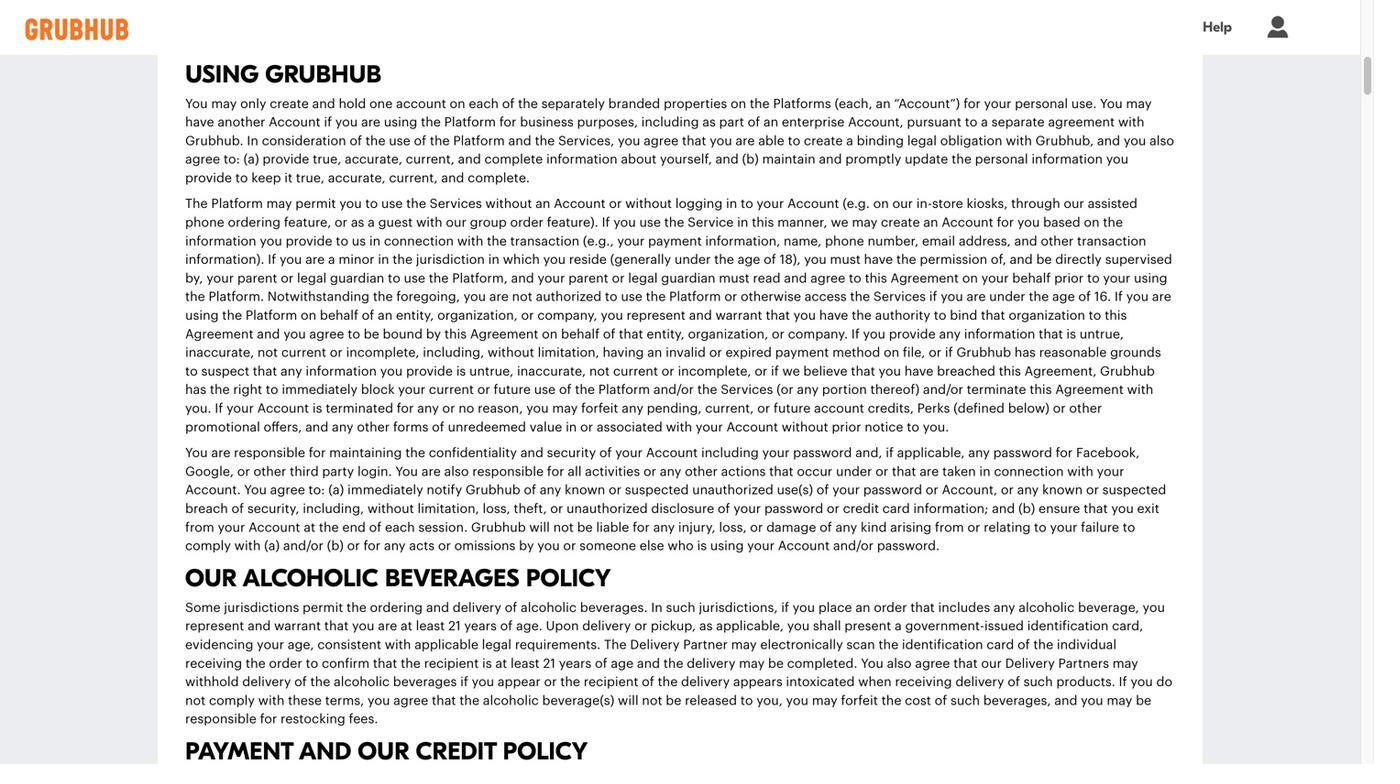 Task type: describe. For each thing, give the bounding box(es) containing it.
if up 'authority'
[[930, 291, 938, 304]]

(b) inside using grubhub you may only create and hold one account on each of the separately branded properties on the platforms (each, an "account") for your personal use. you may have another account if you are using the platform for business purposes, including as part of an enterprise account, pursuant to a separate agreement with grubhub. in consideration of the use of the platform and the services, you agree that you are able to create a binding legal obligation with grubhub, and you also agree to: (a) provide true, accurate, current, and complete information about yourself, and (b) maintain and promptly update the personal information you provide to keep it true, accurate, current, and complete.
[[742, 153, 759, 166]]

1 vertical spatial loss,
[[719, 522, 747, 535]]

0 horizontal spatial behalf
[[320, 310, 359, 322]]

reside
[[569, 254, 607, 267]]

applicable
[[415, 639, 479, 652]]

information down services,
[[547, 153, 618, 166]]

an inside our alcoholic beverages policy some jurisdictions permit the ordering and delivery of alcoholic beverages. in such jurisdictions, if you place an order that includes any alcoholic beverage, you represent and warrant that you are at least 21 years of age. upon delivery or pickup, as applicable, you shall present a government-issued identification card, evidencing your age, consistent with applicable legal requirements. the delivery partner may electronically scan the identification card of the individual receiving the order to confirm that the recipient is at least 21 years of age and the delivery may be completed. you also agree that our delivery partners may withhold delivery of the alcoholic beverages if you appear or the recipient of the delivery appears intoxicated when receiving delivery of such products. if you do not comply with these terms, you agree that the alcoholic beverage(s) will not be released to you, you may forfeit the cost of such beverages, and you may be responsible for restocking fees.
[[856, 602, 871, 615]]

1 vertical spatial receiving
[[896, 677, 953, 689]]

including inside using grubhub you may only create and hold one account on each of the separately branded properties on the platforms (each, an "account") for your personal use. you may have another account if you are using the platform for business purposes, including as part of an enterprise account, pursuant to a separate agreement with grubhub. in consideration of the use of the platform and the services, you agree that you are able to create a binding legal obligation with grubhub, and you also agree to: (a) provide true, accurate, current, and complete information about yourself, and (b) maintain and promptly update the personal information you provide to keep it true, accurate, current, and complete.
[[642, 116, 699, 129]]

and/or up alcoholic
[[283, 540, 324, 553]]

that inside using grubhub you may only create and hold one account on each of the separately branded properties on the platforms (each, an "account") for your personal use. you may have another account if you are using the platform for business purposes, including as part of an enterprise account, pursuant to a separate agreement with grubhub. in consideration of the use of the platform and the services, you agree that you are able to create a binding legal obligation with grubhub, and you also agree to: (a) provide true, accurate, current, and complete information about yourself, and (b) maintain and promptly update the personal information you provide to keep it true, accurate, current, and complete.
[[682, 135, 707, 148]]

information).
[[185, 254, 265, 267]]

0 vertical spatial incomplete,
[[346, 347, 420, 360]]

any left acts
[[384, 540, 406, 553]]

that up government-
[[911, 602, 935, 615]]

a up 'obligation'
[[982, 116, 989, 129]]

(or
[[777, 384, 794, 397]]

forfeit inside our alcoholic beverages policy some jurisdictions permit the ordering and delivery of alcoholic beverages. in such jurisdictions, if you place an order that includes any alcoholic beverage, you represent and warrant that you are at least 21 years of age. upon delivery or pickup, as applicable, you shall present a government-issued identification card, evidencing your age, consistent with applicable legal requirements. the delivery partner may electronically scan the identification card of the individual receiving the order to confirm that the recipient is at least 21 years of age and the delivery may be completed. you also agree that our delivery partners may withhold delivery of the alcoholic beverages if you appear or the recipient of the delivery appears intoxicated when receiving delivery of such products. if you do not comply with these terms, you agree that the alcoholic beverage(s) will not be released to you, you may forfeit the cost of such beverages, and you may be responsible for restocking fees.
[[841, 695, 879, 708]]

0 vertical spatial entity,
[[396, 310, 434, 322]]

other up disclosure
[[685, 466, 718, 479]]

information,
[[706, 235, 781, 248]]

any down bind at the top of page
[[940, 328, 961, 341]]

policy
[[526, 565, 611, 594]]

warrant inside our alcoholic beverages policy some jurisdictions permit the ordering and delivery of alcoholic beverages. in such jurisdictions, if you place an order that includes any alcoholic beverage, you represent and warrant that you are at least 21 years of age. upon delivery or pickup, as applicable, you shall present a government-issued identification card, evidencing your age, consistent with applicable legal requirements. the delivery partner may electronically scan the identification card of the individual receiving the order to confirm that the recipient is at least 21 years of age and the delivery may be completed. you also agree that our delivery partners may withhold delivery of the alcoholic beverages if you appear or the recipient of the delivery appears intoxicated when receiving delivery of such products. if you do not comply with these terms, you agree that the alcoholic beverage(s) will not be released to you, you may forfeit the cost of such beverages, and you may be responsible for restocking fees.
[[274, 621, 321, 634]]

if up the "(e.g.,"
[[602, 217, 610, 229]]

on down assisted
[[1085, 217, 1100, 229]]

may down it
[[267, 198, 292, 211]]

this up the below)
[[1030, 384, 1053, 397]]

grubhub,
[[1036, 135, 1094, 148]]

able
[[759, 135, 785, 148]]

in inside using grubhub you may only create and hold one account on each of the separately branded properties on the platforms (each, an "account") for your personal use. you may have another account if you are using the platform for business purposes, including as part of an enterprise account, pursuant to a separate agreement with grubhub. in consideration of the use of the platform and the services, you agree that you are able to create a binding legal obligation with grubhub, and you also agree to: (a) provide true, accurate, current, and complete information about yourself, and (b) maintain and promptly update the personal information you provide to keep it true, accurate, current, and complete.
[[247, 135, 259, 148]]

0 vertical spatial under
[[675, 254, 711, 267]]

card inside our alcoholic beverages policy some jurisdictions permit the ordering and delivery of alcoholic beverages. in such jurisdictions, if you place an order that includes any alcoholic beverage, you represent and warrant that you are at least 21 years of age. upon delivery or pickup, as applicable, you shall present a government-issued identification card, evidencing your age, consistent with applicable legal requirements. the delivery partner may electronically scan the identification card of the individual receiving the order to confirm that the recipient is at least 21 years of age and the delivery may be completed. you also agree that our delivery partners may withhold delivery of the alcoholic beverages if you appear or the recipient of the delivery appears intoxicated when receiving delivery of such products. if you do not comply with these terms, you agree that the alcoholic beverage(s) will not be released to you, you may forfeit the cost of such beverages, and you may be responsible for restocking fees.
[[987, 639, 1015, 652]]

without up reason,
[[488, 347, 535, 360]]

0 horizontal spatial unauthorized
[[567, 503, 648, 516]]

0 vertical spatial services
[[430, 198, 482, 211]]

any up the ensure
[[1018, 484, 1039, 497]]

information down bind at the top of page
[[965, 328, 1036, 341]]

agree inside you are responsible for maintaining the confidentiality and security of your account including your password and, if applicable, any password for facebook, google, or other third party login. you are also responsible for all activities or any other actions that occur under or that are taken in connection with your account. you agree to: (a) immediately notify grubhub of any known or suspected unauthorized use(s) of your password or account, or any known or suspected breach of security, including, without limitation, loss, theft, or unauthorized disclosure of your password or credit card information; and (b) ensure that you exit from your account at the end of each session. grubhub will not be liable for any injury, loss, or damage of any kind arising from or relating to your failure to comply with (a) and/or (b) or for any acts or omissions by you or someone else who is using your account and/or password.
[[270, 484, 305, 497]]

if inside using grubhub you may only create and hold one account on each of the separately branded properties on the platforms (each, an "account") for your personal use. you may have another account if you are using the platform for business purposes, including as part of an enterprise account, pursuant to a separate agreement with grubhub. in consideration of the use of the platform and the services, you agree that you are able to create a binding legal obligation with grubhub, and you also agree to: (a) provide true, accurate, current, and complete information about yourself, and (b) maintain and promptly update the personal information you provide to keep it true, accurate, current, and complete.
[[324, 116, 332, 129]]

credit
[[844, 503, 880, 516]]

all
[[568, 466, 582, 479]]

0 vertical spatial prior
[[1055, 272, 1084, 285]]

0 horizontal spatial such
[[666, 602, 696, 615]]

0 vertical spatial 21
[[449, 621, 461, 634]]

use up the (generally
[[640, 217, 661, 229]]

confirm
[[322, 658, 370, 671]]

0 vertical spatial receiving
[[185, 658, 242, 671]]

evidencing
[[185, 639, 254, 652]]

of,
[[991, 254, 1007, 267]]

on left file,
[[884, 347, 900, 360]]

0 vertical spatial true,
[[313, 153, 342, 166]]

be left bound
[[364, 328, 380, 341]]

2 vertical spatial at
[[496, 658, 507, 671]]

some
[[185, 602, 221, 615]]

1 vertical spatial create
[[804, 135, 843, 148]]

1 guardian from the left
[[330, 272, 385, 285]]

may up appears
[[739, 658, 765, 671]]

not up right at the left bottom of the page
[[258, 347, 278, 360]]

taken
[[943, 466, 977, 479]]

notify
[[427, 484, 462, 497]]

kind
[[861, 522, 887, 535]]

another
[[218, 116, 265, 129]]

separate
[[992, 116, 1045, 129]]

2 horizontal spatial services
[[874, 291, 926, 304]]

your inside our alcoholic beverages policy some jurisdictions permit the ordering and delivery of alcoholic beverages. in such jurisdictions, if you place an order that includes any alcoholic beverage, you represent and warrant that you are at least 21 years of age. upon delivery or pickup, as applicable, you shall present a government-issued identification card, evidencing your age, consistent with applicable legal requirements. the delivery partner may electronically scan the identification card of the individual receiving the order to confirm that the recipient is at least 21 years of age and the delivery may be completed. you also agree that our delivery partners may withhold delivery of the alcoholic beverages if you appear or the recipient of the delivery appears intoxicated when receiving delivery of such products. if you do not comply with these terms, you agree that the alcoholic beverage(s) will not be released to you, you may forfeit the cost of such beverages, and you may be responsible for restocking fees.
[[257, 639, 284, 652]]

legal inside our alcoholic beverages policy some jurisdictions permit the ordering and delivery of alcoholic beverages. in such jurisdictions, if you place an order that includes any alcoholic beverage, you represent and warrant that you are at least 21 years of age. upon delivery or pickup, as applicable, you shall present a government-issued identification card, evidencing your age, consistent with applicable legal requirements. the delivery partner may electronically scan the identification card of the individual receiving the order to confirm that the recipient is at least 21 years of age and the delivery may be completed. you also agree that our delivery partners may withhold delivery of the alcoholic beverages if you appear or the recipient of the delivery appears intoxicated when receiving delivery of such products. if you do not comply with these terms, you agree that the alcoholic beverage(s) will not be released to you, you may forfeit the cost of such beverages, and you may be responsible for restocking fees.
[[482, 639, 512, 652]]

your up authorized on the top
[[538, 272, 565, 285]]

no
[[459, 403, 475, 416]]

be inside you are responsible for maintaining the confidentiality and security of your account including your password and, if applicable, any password for facebook, google, or other third party login. you are also responsible for all activities or any other actions that occur under or that are taken in connection with your account. you agree to: (a) immediately notify grubhub of any known or suspected unauthorized use(s) of your password or account, or any known or suspected breach of security, including, without limitation, loss, theft, or unauthorized disclosure of your password or credit card information; and (b) ensure that you exit from your account at the end of each session. grubhub will not be liable for any injury, loss, or damage of any kind arising from or relating to your failure to comply with (a) and/or (b) or for any acts or omissions by you or someone else who is using your account and/or password.
[[578, 522, 593, 535]]

permit inside the platform may permit you to use the services without an account or without logging in to your account (e.g. on our in-store kiosks, through our assisted phone ordering feature, or as a guest with our group order feature). if you use the service in this manner, we may create an account for you based on the information you provide to us in connection with the transaction (e.g., your payment information, name, phone number, email address, and other transaction information). if you are a minor in the jurisdiction in which you reside (generally under the age of 18), you must have the permission of, and be directly supervised by, your parent or legal guardian to use the platform, and your parent or legal guardian must read and agree to this agreement on your behalf prior to your using the platform. notwithstanding the foregoing, you are not authorized to use the platform or otherwise access the services if you are under the age of 16. if you are using the platform on behalf of an entity, organization, or company, you represent and warrant that you have the authority to bind that organization to this agreement and you agree to be bound by this agreement on behalf of that entity, organization, or company. if you provide any information that is untrue, inaccurate, not current or incomplete, including, without limitation, having an invalid or expired payment method on file, or if grubhub has reasonable grounds to suspect that any information you provide is untrue, inaccurate, not current or incomplete, or if we believe that you have breached this agreement, grubhub has the right to immediately block your current or future use of the platform and/or the services (or any portion thereof) and/or terminate this agreement with you. if your account is terminated for any or no reason, you may forfeit any pending, current, or future account credits, perks (defined below) or other promotional offers, and any other forms of unredeemed value in or associated with your account without prior notice to you.
[[296, 198, 336, 211]]

1 vertical spatial true,
[[296, 172, 325, 185]]

1 vertical spatial identification
[[902, 639, 984, 652]]

2 vertical spatial order
[[269, 658, 302, 671]]

1 vertical spatial prior
[[832, 421, 862, 434]]

1 horizontal spatial payment
[[776, 347, 830, 360]]

delivery up these
[[242, 677, 291, 689]]

2 vertical spatial (a)
[[264, 540, 280, 553]]

are down the one
[[361, 116, 381, 129]]

authority
[[876, 310, 931, 322]]

properties
[[664, 97, 728, 110]]

activities
[[585, 466, 640, 479]]

that up right at the left bottom of the page
[[253, 365, 277, 378]]

includes
[[939, 602, 991, 615]]

any down terminated
[[332, 421, 354, 434]]

and up the complete
[[509, 135, 532, 148]]

using
[[185, 60, 259, 89]]

complete
[[485, 153, 543, 166]]

connection inside you are responsible for maintaining the confidentiality and security of your account including your password and, if applicable, any password for facebook, google, or other third party login. you are also responsible for all activities or any other actions that occur under or that are taken in connection with your account. you agree to: (a) immediately notify grubhub of any known or suspected unauthorized use(s) of your password or account, or any known or suspected breach of security, including, without limitation, loss, theft, or unauthorized disclosure of your password or credit card information; and (b) ensure that you exit from your account at the end of each session. grubhub will not be liable for any injury, loss, or damage of any kind arising from or relating to your failure to comply with (a) and/or (b) or for any acts or omissions by you or someone else who is using your account and/or password.
[[995, 466, 1065, 479]]

portion
[[823, 384, 868, 397]]

our
[[185, 565, 237, 594]]

0 vertical spatial years
[[464, 621, 497, 634]]

1 vertical spatial must
[[719, 272, 750, 285]]

legal down the (generally
[[629, 272, 658, 285]]

appear
[[498, 677, 541, 689]]

place
[[819, 602, 853, 615]]

account inside using grubhub you may only create and hold one account on each of the separately branded properties on the platforms (each, an "account") for your personal use. you may have another account if you are using the platform for business purposes, including as part of an enterprise account, pursuant to a separate agreement with grubhub. in consideration of the use of the platform and the services, you agree that you are able to create a binding legal obligation with grubhub, and you also agree to: (a) provide true, accurate, current, and complete information about yourself, and (b) maintain and promptly update the personal information you provide to keep it true, accurate, current, and complete.
[[396, 97, 447, 110]]

pursuant
[[908, 116, 962, 129]]

also inside our alcoholic beverages policy some jurisdictions permit the ordering and delivery of alcoholic beverages. in such jurisdictions, if you place an order that includes any alcoholic beverage, you represent and warrant that you are at least 21 years of age. upon delivery or pickup, as applicable, you shall present a government-issued identification card, evidencing your age, consistent with applicable legal requirements. the delivery partner may electronically scan the identification card of the individual receiving the order to confirm that the recipient is at least 21 years of age and the delivery may be completed. you also agree that our delivery partners may withhold delivery of the alcoholic beverages if you appear or the recipient of the delivery appears intoxicated when receiving delivery of such products. if you do not comply with these terms, you agree that the alcoholic beverage(s) will not be released to you, you may forfeit the cost of such beverages, and you may be responsible for restocking fees.
[[887, 658, 912, 671]]

password down the below)
[[994, 447, 1053, 460]]

applicable, inside our alcoholic beverages policy some jurisdictions permit the ordering and delivery of alcoholic beverages. in such jurisdictions, if you place an order that includes any alcoholic beverage, you represent and warrant that you are at least 21 years of age. upon delivery or pickup, as applicable, you shall present a government-issued identification card, evidencing your age, consistent with applicable legal requirements. the delivery partner may electronically scan the identification card of the individual receiving the order to confirm that the recipient is at least 21 years of age and the delivery may be completed. you also agree that our delivery partners may withhold delivery of the alcoholic beverages if you appear or the recipient of the delivery appears intoxicated when receiving delivery of such products. if you do not comply with these terms, you agree that the alcoholic beverage(s) will not be released to you, you may forfeit the cost of such beverages, and you may be responsible for restocking fees.
[[717, 621, 784, 634]]

company.
[[789, 328, 849, 341]]

products.
[[1057, 677, 1116, 689]]

including, inside the platform may permit you to use the services without an account or without logging in to your account (e.g. on our in-store kiosks, through our assisted phone ordering feature, or as a guest with our group order feature). if you use the service in this manner, we may create an account for you based on the information you provide to us in connection with the transaction (e.g., your payment information, name, phone number, email address, and other transaction information). if you are a minor in the jurisdiction in which you reside (generally under the age of 18), you must have the permission of, and be directly supervised by, your parent or legal guardian to use the platform, and your parent or legal guardian must read and agree to this agreement on your behalf prior to your using the platform. notwithstanding the foregoing, you are not authorized to use the platform or otherwise access the services if you are under the age of 16. if you are using the platform on behalf of an entity, organization, or company, you represent and warrant that you have the authority to bind that organization to this agreement and you agree to be bound by this agreement on behalf of that entity, organization, or company. if you provide any information that is untrue, inaccurate, not current or incomplete, including, without limitation, having an invalid or expired payment method on file, or if grubhub has reasonable grounds to suspect that any information you provide is untrue, inaccurate, not current or incomplete, or if we believe that you have breached this agreement, grubhub has the right to immediately block your current or future use of the platform and/or the services (or any portion thereof) and/or terminate this agreement with you. if your account is terminated for any or no reason, you may forfeit any pending, current, or future account credits, perks (defined below) or other promotional offers, and any other forms of unredeemed value in or associated with your account without prior notice to you.
[[423, 347, 484, 360]]

do
[[1157, 677, 1173, 689]]

1 vertical spatial you.
[[923, 421, 950, 434]]

provide up file,
[[889, 328, 936, 341]]

1 horizontal spatial future
[[774, 403, 811, 416]]

our left in-
[[893, 198, 914, 211]]

alcoholic down "appear"
[[483, 695, 539, 708]]

1 horizontal spatial entity,
[[647, 328, 685, 341]]

use down the (generally
[[621, 291, 643, 304]]

partners
[[1059, 658, 1110, 671]]

other down agreement,
[[1070, 403, 1103, 416]]

having
[[603, 347, 644, 360]]

in right "value" at the left of the page
[[566, 421, 577, 434]]

(generally
[[611, 254, 672, 267]]

0 horizontal spatial you.
[[185, 403, 212, 416]]

2 vertical spatial services
[[721, 384, 774, 397]]

appears
[[734, 677, 783, 689]]

0 vertical spatial we
[[831, 217, 849, 229]]

and/or up pending,
[[654, 384, 694, 397]]

assisted
[[1088, 198, 1138, 211]]

0 horizontal spatial inaccurate,
[[185, 347, 254, 360]]

cost
[[905, 695, 932, 708]]

for up the complete
[[500, 116, 517, 129]]

present
[[845, 621, 892, 634]]

1 vertical spatial delivery
[[1006, 658, 1056, 671]]

a inside our alcoholic beverages policy some jurisdictions permit the ordering and delivery of alcoholic beverages. in such jurisdictions, if you place an order that includes any alcoholic beverage, you represent and warrant that you are at least 21 years of age. upon delivery or pickup, as applicable, you shall present a government-issued identification card, evidencing your age, consistent with applicable legal requirements. the delivery partner may electronically scan the identification card of the individual receiving the order to confirm that the recipient is at least 21 years of age and the delivery may be completed. you also agree that our delivery partners may withhold delivery of the alcoholic beverages if you appear or the recipient of the delivery appears intoxicated when receiving delivery of such products. if you do not comply with these terms, you agree that the alcoholic beverage(s) will not be released to you, you may forfeit the cost of such beverages, and you may be responsible for restocking fees.
[[895, 621, 902, 634]]

1 vertical spatial accurate,
[[328, 172, 386, 185]]

right
[[233, 384, 262, 397]]

that down beverages
[[432, 695, 456, 708]]

1 horizontal spatial recipient
[[584, 677, 639, 689]]

not down which
[[512, 291, 533, 304]]

kiosks,
[[967, 198, 1008, 211]]

jurisdiction
[[416, 254, 485, 267]]

with up beverages
[[385, 639, 411, 652]]

is inside our alcoholic beverages policy some jurisdictions permit the ordering and delivery of alcoholic beverages. in such jurisdictions, if you place an order that includes any alcoholic beverage, you represent and warrant that you are at least 21 years of age. upon delivery or pickup, as applicable, you shall present a government-issued identification card, evidencing your age, consistent with applicable legal requirements. the delivery partner may electronically scan the identification card of the individual receiving the order to confirm that the recipient is at least 21 years of age and the delivery may be completed. you also agree that our delivery partners may withhold delivery of the alcoholic beverages if you appear or the recipient of the delivery appears intoxicated when receiving delivery of such products. if you do not comply with these terms, you agree that the alcoholic beverage(s) will not be released to you, you may forfeit the cost of such beverages, and you may be responsible for restocking fees.
[[483, 658, 492, 671]]

and down beverages
[[426, 602, 450, 615]]

1 horizontal spatial such
[[951, 695, 981, 708]]

with right guest
[[416, 217, 443, 229]]

maintaining
[[329, 447, 402, 460]]

grubhub up theft,
[[466, 484, 521, 497]]

if up (or
[[771, 365, 779, 378]]

are inside our alcoholic beverages policy some jurisdictions permit the ordering and delivery of alcoholic beverages. in such jurisdictions, if you place an order that includes any alcoholic beverage, you represent and warrant that you are at least 21 years of age. upon delivery or pickup, as applicable, you shall present a government-issued identification card, evidencing your age, consistent with applicable legal requirements. the delivery partner may electronically scan the identification card of the individual receiving the order to confirm that the recipient is at least 21 years of age and the delivery may be completed. you also agree that our delivery partners may withhold delivery of the alcoholic beverages if you appear or the recipient of the delivery appears intoxicated when receiving delivery of such products. if you do not comply with these terms, you agree that the alcoholic beverage(s) will not be released to you, you may forfeit the cost of such beverages, and you may be responsible for restocking fees.
[[378, 621, 397, 634]]

1 vertical spatial phone
[[825, 235, 865, 248]]

agree down government-
[[916, 658, 951, 671]]

the inside our alcoholic beverages policy some jurisdictions permit the ordering and delivery of alcoholic beverages. in such jurisdictions, if you place an order that includes any alcoholic beverage, you represent and warrant that you are at least 21 years of age. upon delivery or pickup, as applicable, you shall present a government-issued identification card, evidencing your age, consistent with applicable legal requirements. the delivery partner may electronically scan the identification card of the individual receiving the order to confirm that the recipient is at least 21 years of age and the delivery may be completed. you also agree that our delivery partners may withhold delivery of the alcoholic beverages if you appear or the recipient of the delivery appears intoxicated when receiving delivery of such products. if you do not comply with these terms, you agree that the alcoholic beverage(s) will not be released to you, you may forfeit the cost of such beverages, and you may be responsible for restocking fees.
[[604, 639, 627, 652]]

actions
[[722, 466, 766, 479]]

may down products.
[[1107, 695, 1133, 708]]

arising
[[891, 522, 932, 535]]

1 vertical spatial least
[[511, 658, 540, 671]]

agreement
[[1049, 116, 1116, 129]]

agree up access
[[811, 272, 846, 285]]

for inside our alcoholic beverages policy some jurisdictions permit the ordering and delivery of alcoholic beverages. in such jurisdictions, if you place an order that includes any alcoholic beverage, you represent and warrant that you are at least 21 years of age. upon delivery or pickup, as applicable, you shall present a government-issued identification card, evidencing your age, consistent with applicable legal requirements. the delivery partner may electronically scan the identification card of the individual receiving the order to confirm that the recipient is at least 21 years of age and the delivery may be completed. you also agree that our delivery partners may withhold delivery of the alcoholic beverages if you appear or the recipient of the delivery appears intoxicated when receiving delivery of such products. if you do not comply with these terms, you agree that the alcoholic beverage(s) will not be released to you, you may forfeit the cost of such beverages, and you may be responsible for restocking fees.
[[260, 714, 277, 727]]

0 horizontal spatial least
[[416, 621, 445, 634]]

0 horizontal spatial (b)
[[327, 540, 344, 553]]

your right block
[[398, 384, 426, 397]]

beverages
[[385, 565, 520, 594]]

yourself,
[[660, 153, 713, 166]]

0 vertical spatial age
[[738, 254, 761, 267]]

restocking
[[281, 714, 346, 727]]

0 vertical spatial create
[[270, 97, 309, 110]]

and down jurisdictions
[[248, 621, 271, 634]]

that down "organization"
[[1039, 328, 1064, 341]]

card inside you are responsible for maintaining the confidentiality and security of your account including your password and, if applicable, any password for facebook, google, or other third party login. you are also responsible for all activities or any other actions that occur under or that are taken in connection with your account. you agree to: (a) immediately notify grubhub of any known or suspected unauthorized use(s) of your password or account, or any known or suspected breach of security, including, without limitation, loss, theft, or unauthorized disclosure of your password or credit card information; and (b) ensure that you exit from your account at the end of each session. grubhub will not be liable for any injury, loss, or damage of any kind arising from or relating to your failure to comply with (a) and/or (b) or for any acts or omissions by you or someone else who is using your account and/or password.
[[883, 503, 911, 516]]

order inside the platform may permit you to use the services without an account or without logging in to your account (e.g. on our in-store kiosks, through our assisted phone ordering feature, or as a guest with our group order feature). if you use the service in this manner, we may create an account for you based on the information you provide to us in connection with the transaction (e.g., your payment information, name, phone number, email address, and other transaction information). if you are a minor in the jurisdiction in which you reside (generally under the age of 18), you must have the permission of, and be directly supervised by, your parent or legal guardian to use the platform, and your parent or legal guardian must read and agree to this agreement on your behalf prior to your using the platform. notwithstanding the foregoing, you are not authorized to use the platform or otherwise access the services if you are under the age of 16. if you are using the platform on behalf of an entity, organization, or company, you represent and warrant that you have the authority to bind that organization to this agreement and you agree to be bound by this agreement on behalf of that entity, organization, or company. if you provide any information that is untrue, inaccurate, not current or incomplete, including, without limitation, having an invalid or expired payment method on file, or if grubhub has reasonable grounds to suspect that any information you provide is untrue, inaccurate, not current or incomplete, or if we believe that you have breached this agreement, grubhub has the right to immediately block your current or future use of the platform and/or the services (or any portion thereof) and/or terminate this agreement with you. if your account is terminated for any or no reason, you may forfeit any pending, current, or future account credits, perks (defined below) or other promotional offers, and any other forms of unredeemed value in or associated with your account without prior notice to you.
[[510, 217, 544, 229]]

email
[[923, 235, 956, 248]]

1 vertical spatial incomplete,
[[678, 365, 752, 378]]

(each,
[[835, 97, 873, 110]]

the inside the platform may permit you to use the services without an account or without logging in to your account (e.g. on our in-store kiosks, through our assisted phone ordering feature, or as a guest with our group order feature). if you use the service in this manner, we may create an account for you based on the information you provide to us in connection with the transaction (e.g., your payment information, name, phone number, email address, and other transaction information). if you are a minor in the jurisdiction in which you reside (generally under the age of 18), you must have the permission of, and be directly supervised by, your parent or legal guardian to use the platform, and your parent or legal guardian must read and agree to this agreement on your behalf prior to your using the platform. notwithstanding the foregoing, you are not authorized to use the platform or otherwise access the services if you are under the age of 16. if you are using the platform on behalf of an entity, organization, or company, you represent and warrant that you have the authority to bind that organization to this agreement and you agree to be bound by this agreement on behalf of that entity, organization, or company. if you provide any information that is untrue, inaccurate, not current or incomplete, including, without limitation, having an invalid or expired payment method on file, or if grubhub has reasonable grounds to suspect that any information you provide is untrue, inaccurate, not current or incomplete, or if we believe that you have breached this agreement, grubhub has the right to immediately block your current or future use of the platform and/or the services (or any portion thereof) and/or terminate this agreement with you. if your account is terminated for any or no reason, you may forfeit any pending, current, or future account credits, perks (defined below) or other promotional offers, and any other forms of unredeemed value in or associated with your account without prior notice to you.
[[185, 198, 208, 211]]

in right minor
[[378, 254, 389, 267]]

using inside using grubhub you may only create and hold one account on each of the separately branded properties on the platforms (each, an "account") for your personal use. you may have another account if you are using the platform for business purposes, including as part of an enterprise account, pursuant to a separate agreement with grubhub. in consideration of the use of the platform and the services, you agree that you are able to create a binding legal obligation with grubhub, and you also agree to: (a) provide true, accurate, current, and complete information about yourself, and (b) maintain and promptly update the personal information you provide to keep it true, accurate, current, and complete.
[[384, 116, 418, 129]]

be left "directly"
[[1037, 254, 1053, 267]]

warrant inside the platform may permit you to use the services without an account or without logging in to your account (e.g. on our in-store kiosks, through our assisted phone ordering feature, or as a guest with our group order feature). if you use the service in this manner, we may create an account for you based on the information you provide to us in connection with the transaction (e.g., your payment information, name, phone number, email address, and other transaction information). if you are a minor in the jurisdiction in which you reside (generally under the age of 18), you must have the permission of, and be directly supervised by, your parent or legal guardian to use the platform, and your parent or legal guardian must read and agree to this agreement on your behalf prior to your using the platform. notwithstanding the foregoing, you are not authorized to use the platform or otherwise access the services if you are under the age of 16. if you are using the platform on behalf of an entity, organization, or company, you represent and warrant that you have the authority to bind that organization to this agreement and you agree to be bound by this agreement on behalf of that entity, organization, or company. if you provide any information that is untrue, inaccurate, not current or incomplete, including, without limitation, having an invalid or expired payment method on file, or if grubhub has reasonable grounds to suspect that any information you provide is untrue, inaccurate, not current or incomplete, or if we believe that you have breached this agreement, grubhub has the right to immediately block your current or future use of the platform and/or the services (or any portion thereof) and/or terminate this agreement with you. if your account is terminated for any or no reason, you may forfeit any pending, current, or future account credits, perks (defined below) or other promotional offers, and any other forms of unredeemed value in or associated with your account without prior notice to you.
[[716, 310, 763, 322]]

on down company,
[[542, 328, 558, 341]]

also inside using grubhub you may only create and hold one account on each of the separately branded properties on the platforms (each, an "account") for your personal use. you may have another account if you are using the platform for business purposes, including as part of an enterprise account, pursuant to a separate agreement with grubhub. in consideration of the use of the platform and the services, you agree that you are able to create a binding legal obligation with grubhub, and you also agree to: (a) provide true, accurate, current, and complete information about yourself, and (b) maintain and promptly update the personal information you provide to keep it true, accurate, current, and complete.
[[1150, 135, 1175, 148]]

maintain
[[763, 153, 816, 166]]

1 vertical spatial years
[[559, 658, 592, 671]]

account, inside you are responsible for maintaining the confidentiality and security of your account including your password and, if applicable, any password for facebook, google, or other third party login. you are also responsible for all activities or any other actions that occur under or that are taken in connection with your account. you agree to: (a) immediately notify grubhub of any known or suspected unauthorized use(s) of your password or account, or any known or suspected breach of security, including, without limitation, loss, theft, or unauthorized disclosure of your password or credit card information; and (b) ensure that you exit from your account at the end of each session. grubhub will not be liable for any injury, loss, or damage of any kind arising from or relating to your failure to comply with (a) and/or (b) or for any acts or omissions by you or someone else who is using your account and/or password.
[[942, 484, 998, 497]]

age.
[[516, 621, 543, 634]]

2 horizontal spatial such
[[1024, 677, 1054, 689]]

represent inside the platform may permit you to use the services without an account or without logging in to your account (e.g. on our in-store kiosks, through our assisted phone ordering feature, or as a guest with our group order feature). if you use the service in this manner, we may create an account for you based on the information you provide to us in connection with the transaction (e.g., your payment information, name, phone number, email address, and other transaction information). if you are a minor in the jurisdiction in which you reside (generally under the age of 18), you must have the permission of, and be directly supervised by, your parent or legal guardian to use the platform, and your parent or legal guardian must read and agree to this agreement on your behalf prior to your using the platform. notwithstanding the foregoing, you are not authorized to use the platform or otherwise access the services if you are under the age of 16. if you are using the platform on behalf of an entity, organization, or company, you represent and warrant that you have the authority to bind that organization to this agreement and you agree to be bound by this agreement on behalf of that entity, organization, or company. if you provide any information that is untrue, inaccurate, not current or incomplete, including, without limitation, having an invalid or expired payment method on file, or if grubhub has reasonable grounds to suspect that any information you provide is untrue, inaccurate, not current or incomplete, or if we believe that you have breached this agreement, grubhub has the right to immediately block your current or future use of the platform and/or the services (or any portion thereof) and/or terminate this agreement with you. if your account is terminated for any or no reason, you may forfeit any pending, current, or future account credits, perks (defined below) or other promotional offers, and any other forms of unredeemed value in or associated with your account without prior notice to you.
[[627, 310, 686, 322]]

0 vertical spatial responsible
[[234, 447, 305, 460]]

use inside using grubhub you may only create and hold one account on each of the separately branded properties on the platforms (each, an "account") for your personal use. you may have another account if you are using the platform for business purposes, including as part of an enterprise account, pursuant to a separate agreement with grubhub. in consideration of the use of the platform and the services, you agree that you are able to create a binding legal obligation with grubhub, and you also agree to: (a) provide true, accurate, current, and complete information about yourself, and (b) maintain and promptly update the personal information you provide to keep it true, accurate, current, and complete.
[[389, 135, 411, 148]]

and down "value" at the left of the page
[[521, 447, 544, 460]]

any up the offers,
[[281, 365, 302, 378]]

including inside you are responsible for maintaining the confidentiality and security of your account including your password and, if applicable, any password for facebook, google, or other third party login. you are also responsible for all activities or any other actions that occur under or that are taken in connection with your account. you agree to: (a) immediately notify grubhub of any known or suspected unauthorized use(s) of your password or account, or any known or suspected breach of security, including, without limitation, loss, theft, or unauthorized disclosure of your password or credit card information; and (b) ensure that you exit from your account at the end of each session. grubhub will not be liable for any injury, loss, or damage of any kind arising from or relating to your failure to comply with (a) and/or (b) or for any acts or omissions by you or someone else who is using your account and/or password.
[[702, 447, 759, 460]]

account up address,
[[942, 217, 994, 229]]

will inside you are responsible for maintaining the confidentiality and security of your account including your password and, if applicable, any password for facebook, google, or other third party login. you are also responsible for all activities or any other actions that occur under or that are taken in connection with your account. you agree to: (a) immediately notify grubhub of any known or suspected unauthorized use(s) of your password or account, or any known or suspected breach of security, including, without limitation, loss, theft, or unauthorized disclosure of your password or credit card information; and (b) ensure that you exit from your account at the end of each session. grubhub will not be liable for any injury, loss, or damage of any kind arising from or relating to your failure to comply with (a) and/or (b) or for any acts or omissions by you or someone else who is using your account and/or password.
[[530, 522, 550, 535]]

0 vertical spatial unauthorized
[[693, 484, 774, 497]]

ordering inside our alcoholic beverages policy some jurisdictions permit the ordering and delivery of alcoholic beverages. in such jurisdictions, if you place an order that includes any alcoholic beverage, you represent and warrant that you are at least 21 years of age. upon delivery or pickup, as applicable, you shall present a government-issued identification card, evidencing your age, consistent with applicable legal requirements. the delivery partner may electronically scan the identification card of the individual receiving the order to confirm that the recipient is at least 21 years of age and the delivery may be completed. you also agree that our delivery partners may withhold delivery of the alcoholic beverages if you appear or the recipient of the delivery appears intoxicated when receiving delivery of such products. if you do not comply with these terms, you agree that the alcoholic beverage(s) will not be released to you, you may forfeit the cost of such beverages, and you may be responsible for restocking fees.
[[370, 602, 423, 615]]

a left minor
[[328, 254, 335, 267]]

logging
[[676, 198, 723, 211]]

and up complete.
[[458, 153, 481, 166]]

not inside you are responsible for maintaining the confidentiality and security of your account including your password and, if applicable, any password for facebook, google, or other third party login. you are also responsible for all activities or any other actions that occur under or that are taken in connection with your account. you agree to: (a) immediately notify grubhub of any known or suspected unauthorized use(s) of your password or account, or any known or suspected breach of security, including, without limitation, loss, theft, or unauthorized disclosure of your password or credit card information; and (b) ensure that you exit from your account at the end of each session. grubhub will not be liable for any injury, loss, or damage of any kind arising from or relating to your failure to comply with (a) and/or (b) or for any acts or omissions by you or someone else who is using your account and/or password.
[[554, 522, 574, 535]]

google,
[[185, 466, 234, 479]]

2 horizontal spatial under
[[990, 291, 1026, 304]]

information up block
[[306, 365, 377, 378]]

legal up notwithstanding at the top
[[297, 272, 327, 285]]

any up else
[[654, 522, 675, 535]]

is inside you are responsible for maintaining the confidentiality and security of your account including your password and, if applicable, any password for facebook, google, or other third party login. you are also responsible for all activities or any other actions that occur under or that are taken in connection with your account. you agree to: (a) immediately notify grubhub of any known or suspected unauthorized use(s) of your password or account, or any known or suspected breach of security, including, without limitation, loss, theft, or unauthorized disclosure of your password or credit card information; and (b) ensure that you exit from your account at the end of each session. grubhub will not be liable for any injury, loss, or damage of any kind arising from or relating to your failure to comply with (a) and/or (b) or for any acts or omissions by you or someone else who is using your account and/or password.
[[698, 540, 707, 553]]

your down damage at bottom
[[748, 540, 775, 553]]

1 vertical spatial untrue,
[[470, 365, 514, 378]]

2 horizontal spatial behalf
[[1013, 272, 1051, 285]]

1 horizontal spatial behalf
[[561, 328, 600, 341]]

that down otherwise
[[766, 310, 791, 322]]

applicable, inside you are responsible for maintaining the confidentiality and security of your account including your password and, if applicable, any password for facebook, google, or other third party login. you are also responsible for all activities or any other actions that occur under or that are taken in connection with your account. you agree to: (a) immediately notify grubhub of any known or suspected unauthorized use(s) of your password or account, or any known or suspected breach of security, including, without limitation, loss, theft, or unauthorized disclosure of your password or credit card information; and (b) ensure that you exit from your account at the end of each session. grubhub will not be liable for any injury, loss, or damage of any kind arising from or relating to your failure to comply with (a) and/or (b) or for any acts or omissions by you or someone else who is using your account and/or password.
[[898, 447, 965, 460]]

company,
[[538, 310, 598, 322]]

0 horizontal spatial delivery
[[630, 639, 680, 652]]

be down the card,
[[1137, 695, 1152, 708]]

only
[[240, 97, 267, 110]]

0 vertical spatial current,
[[406, 153, 455, 166]]

business
[[520, 116, 574, 129]]

at inside you are responsible for maintaining the confidentiality and security of your account including your password and, if applicable, any password for facebook, google, or other third party login. you are also responsible for all activities or any other actions that occur under or that are taken in connection with your account. you agree to: (a) immediately notify grubhub of any known or suspected unauthorized use(s) of your password or account, or any known or suspected breach of security, including, without limitation, loss, theft, or unauthorized disclosure of your password or credit card information; and (b) ensure that you exit from your account at the end of each session. grubhub will not be liable for any injury, loss, or damage of any kind arising from or relating to your failure to comply with (a) and/or (b) or for any acts or omissions by you or someone else who is using your account and/or password.
[[304, 522, 316, 535]]

1 horizontal spatial inaccurate,
[[517, 365, 586, 378]]

may right use.
[[1127, 97, 1152, 110]]

as inside our alcoholic beverages policy some jurisdictions permit the ordering and delivery of alcoholic beverages. in such jurisdictions, if you place an order that includes any alcoholic beverage, you represent and warrant that you are at least 21 years of age. upon delivery or pickup, as applicable, you shall present a government-issued identification card, evidencing your age, consistent with applicable legal requirements. the delivery partner may electronically scan the identification card of the individual receiving the order to confirm that the recipient is at least 21 years of age and the delivery may be completed. you also agree that our delivery partners may withhold delivery of the alcoholic beverages if you appear or the recipient of the delivery appears intoxicated when receiving delivery of such products. if you do not comply with these terms, you agree that the alcoholic beverage(s) will not be released to you, you may forfeit the cost of such beverages, and you may be responsible for restocking fees.
[[700, 621, 713, 634]]

partner
[[684, 639, 728, 652]]

exit
[[1138, 503, 1160, 516]]

account inside using grubhub you may only create and hold one account on each of the separately branded properties on the platforms (each, an "account") for your personal use. you may have another account if you are using the platform for business purposes, including as part of an enterprise account, pursuant to a separate agreement with grubhub. in consideration of the use of the platform and the services, you agree that you are able to create a binding legal obligation with grubhub, and you also agree to: (a) provide true, accurate, current, and complete information about yourself, and (b) maintain and promptly update the personal information you provide to keep it true, accurate, current, and complete.
[[269, 116, 321, 129]]

you right use.
[[1101, 97, 1123, 110]]

delivery down beverages.
[[583, 621, 631, 634]]

connection inside the platform may permit you to use the services without an account or without logging in to your account (e.g. on our in-store kiosks, through our assisted phone ordering feature, or as a guest with our group order feature). if you use the service in this manner, we may create an account for you based on the information you provide to us in connection with the transaction (e.g., your payment information, name, phone number, email address, and other transaction information). if you are a minor in the jurisdiction in which you reside (generally under the age of 18), you must have the permission of, and be directly supervised by, your parent or legal guardian to use the platform, and your parent or legal guardian must read and agree to this agreement on your behalf prior to your using the platform. notwithstanding the foregoing, you are not authorized to use the platform or otherwise access the services if you are under the age of 16. if you are using the platform on behalf of an entity, organization, or company, you represent and warrant that you have the authority to bind that organization to this agreement and you agree to be bound by this agreement on behalf of that entity, organization, or company. if you provide any information that is untrue, inaccurate, not current or incomplete, including, without limitation, having an invalid or expired payment method on file, or if grubhub has reasonable grounds to suspect that any information you provide is untrue, inaccurate, not current or incomplete, or if we believe that you have breached this agreement, grubhub has the right to immediately block your current or future use of the platform and/or the services (or any portion thereof) and/or terminate this agreement with you. if your account is terminated for any or no reason, you may forfeit any pending, current, or future account credits, perks (defined below) or other promotional offers, and any other forms of unredeemed value in or associated with your account without prior notice to you.
[[384, 235, 454, 248]]

released
[[685, 695, 738, 708]]

complete.
[[468, 172, 530, 185]]

1 parent from the left
[[237, 272, 278, 285]]

limitation, inside the platform may permit you to use the services without an account or without logging in to your account (e.g. on our in-store kiosks, through our assisted phone ordering feature, or as a guest with our group order feature). if you use the service in this manner, we may create an account for you based on the information you provide to us in connection with the transaction (e.g., your payment information, name, phone number, email address, and other transaction information). if you are a minor in the jurisdiction in which you reside (generally under the age of 18), you must have the permission of, and be directly supervised by, your parent or legal guardian to use the platform, and your parent or legal guardian must read and agree to this agreement on your behalf prior to your using the platform. notwithstanding the foregoing, you are not authorized to use the platform or otherwise access the services if you are under the age of 16. if you are using the platform on behalf of an entity, organization, or company, you represent and warrant that you have the authority to bind that organization to this agreement and you agree to be bound by this agreement on behalf of that entity, organization, or company. if you provide any information that is untrue, inaccurate, not current or incomplete, including, without limitation, having an invalid or expired payment method on file, or if grubhub has reasonable grounds to suspect that any information you provide is untrue, inaccurate, not current or incomplete, or if we believe that you have breached this agreement, grubhub has the right to immediately block your current or future use of the platform and/or the services (or any portion thereof) and/or terminate this agreement with you. if your account is terminated for any or no reason, you may forfeit any pending, current, or future account credits, perks (defined below) or other promotional offers, and any other forms of unredeemed value in or associated with your account without prior notice to you.
[[538, 347, 600, 360]]

1 vertical spatial (a)
[[329, 484, 344, 497]]

including, inside you are responsible for maintaining the confidentiality and security of your account including your password and, if applicable, any password for facebook, google, or other third party login. you are also responsible for all activities or any other actions that occur under or that are taken in connection with your account. you agree to: (a) immediately notify grubhub of any known or suspected unauthorized use(s) of your password or account, or any known or suspected breach of security, including, without limitation, loss, theft, or unauthorized disclosure of your password or credit card information; and (b) ensure that you exit from your account at the end of each session. grubhub will not be liable for any injury, loss, or damage of any kind arising from or relating to your failure to comply with (a) and/or (b) or for any acts or omissions by you or someone else who is using your account and/or password.
[[303, 503, 364, 516]]

use.
[[1072, 97, 1097, 110]]

1 vertical spatial we
[[783, 365, 801, 378]]

expired
[[726, 347, 772, 360]]

hold
[[339, 97, 366, 110]]

else
[[640, 540, 665, 553]]

an up able
[[764, 116, 779, 129]]

binding
[[857, 135, 904, 148]]

help
[[1204, 19, 1233, 36]]

1 vertical spatial age
[[1053, 291, 1076, 304]]

on right the one
[[450, 97, 466, 110]]

you,
[[757, 695, 783, 708]]

our up based
[[1064, 198, 1085, 211]]

grubhub
[[265, 60, 382, 89]]

comply for our
[[209, 695, 255, 708]]

alcoholic
[[243, 565, 379, 594]]

0 horizontal spatial recipient
[[424, 658, 479, 671]]

any inside our alcoholic beverages policy some jurisdictions permit the ordering and delivery of alcoholic beverages. in such jurisdictions, if you place an order that includes any alcoholic beverage, you represent and warrant that you are at least 21 years of age. upon delivery or pickup, as applicable, you shall present a government-issued identification card, evidencing your age, consistent with applicable legal requirements. the delivery partner may electronically scan the identification card of the individual receiving the order to confirm that the recipient is at least 21 years of age and the delivery may be completed. you also agree that our delivery partners may withhold delivery of the alcoholic beverages if you appear or the recipient of the delivery appears intoxicated when receiving delivery of such products. if you do not comply with these terms, you agree that the alcoholic beverage(s) will not be released to you, you may forfeit the cost of such beverages, and you may be responsible for restocking fees.
[[994, 602, 1016, 615]]

1 horizontal spatial identification
[[1028, 621, 1109, 634]]

and,
[[856, 447, 883, 460]]

not down "having"
[[590, 365, 610, 378]]

2 vertical spatial current
[[429, 384, 474, 397]]

a up promptly
[[847, 135, 854, 148]]

unredeemed
[[448, 421, 526, 434]]

based
[[1044, 217, 1081, 229]]

help link
[[1185, 7, 1251, 48]]

2 suspected from the left
[[1103, 484, 1167, 497]]

are left taken
[[920, 466, 940, 479]]

any up taken
[[969, 447, 991, 460]]

name,
[[784, 235, 822, 248]]

that up use(s)
[[770, 466, 794, 479]]

responsible inside our alcoholic beverages policy some jurisdictions permit the ordering and delivery of alcoholic beverages. in such jurisdictions, if you place an order that includes any alcoholic beverage, you represent and warrant that you are at least 21 years of age. upon delivery or pickup, as applicable, you shall present a government-issued identification card, evidencing your age, consistent with applicable legal requirements. the delivery partner may electronically scan the identification card of the individual receiving the order to confirm that the recipient is at least 21 years of age and the delivery may be completed. you also agree that our delivery partners may withhold delivery of the alcoholic beverages if you appear or the recipient of the delivery appears intoxicated when receiving delivery of such products. if you do not comply with these terms, you agree that the alcoholic beverage(s) will not be released to you, you may forfeit the cost of such beverages, and you may be responsible for restocking fees.
[[185, 714, 257, 727]]

1 vertical spatial responsible
[[473, 466, 544, 479]]

purposes,
[[577, 116, 638, 129]]

may down intoxicated
[[812, 695, 838, 708]]

2 horizontal spatial (b)
[[1019, 503, 1036, 516]]

1 horizontal spatial organization,
[[688, 328, 769, 341]]

who
[[668, 540, 694, 553]]

alcoholic up the upon
[[521, 602, 577, 615]]

account down 'security,'
[[249, 522, 300, 535]]

1 vertical spatial has
[[185, 384, 207, 397]]

if inside our alcoholic beverages policy some jurisdictions permit the ordering and delivery of alcoholic beverages. in such jurisdictions, if you place an order that includes any alcoholic beverage, you represent and warrant that you are at least 21 years of age. upon delivery or pickup, as applicable, you shall present a government-issued identification card, evidencing your age, consistent with applicable legal requirements. the delivery partner may electronically scan the identification card of the individual receiving the order to confirm that the recipient is at least 21 years of age and the delivery may be completed. you also agree that our delivery partners may withhold delivery of the alcoholic beverages if you appear or the recipient of the delivery appears intoxicated when receiving delivery of such products. if you do not comply with these terms, you agree that the alcoholic beverage(s) will not be released to you, you may forfeit the cost of such beverages, and you may be responsible for restocking fees.
[[1120, 677, 1128, 689]]

to: inside using grubhub you may only create and hold one account on each of the separately branded properties on the platforms (each, an "account") for your personal use. you may have another account if you are using the platform for business purposes, including as part of an enterprise account, pursuant to a separate agreement with grubhub. in consideration of the use of the platform and the services, you agree that you are able to create a binding legal obligation with grubhub, and you also agree to: (a) provide true, accurate, current, and complete information about yourself, and (b) maintain and promptly update the personal information you provide to keep it true, accurate, current, and complete.
[[224, 153, 240, 166]]

method
[[833, 347, 881, 360]]

1 vertical spatial current,
[[389, 172, 438, 185]]

(defined
[[954, 403, 1005, 416]]

agreement down agreement,
[[1056, 384, 1124, 397]]

also inside you are responsible for maintaining the confidentiality and security of your account including your password and, if applicable, any password for facebook, google, or other third party login. you are also responsible for all activities or any other actions that occur under or that are taken in connection with your account. you agree to: (a) immediately notify grubhub of any known or suspected unauthorized use(s) of your password or account, or any known or suspected breach of security, including, without limitation, loss, theft, or unauthorized disclosure of your password or credit card information; and (b) ensure that you exit from your account at the end of each session. grubhub will not be liable for any injury, loss, or damage of any kind arising from or relating to your failure to comply with (a) and/or (b) or for any acts or omissions by you or someone else who is using your account and/or password.
[[444, 466, 469, 479]]

information;
[[914, 503, 989, 516]]

0 vertical spatial personal
[[1015, 97, 1069, 110]]

forms
[[393, 421, 429, 434]]

not down the withhold
[[185, 695, 206, 708]]

in up information,
[[738, 217, 749, 229]]

your down pending,
[[696, 421, 724, 434]]

using down the by, at the left of page
[[185, 310, 219, 322]]

organization
[[1009, 310, 1086, 322]]

and/or up perks
[[924, 384, 964, 397]]

2 horizontal spatial order
[[874, 602, 908, 615]]

on up part
[[731, 97, 747, 110]]

fees.
[[349, 714, 378, 727]]

by inside you are responsible for maintaining the confidentiality and security of your account including your password and, if applicable, any password for facebook, google, or other third party login. you are also responsible for all activities or any other actions that occur under or that are taken in connection with your account. you agree to: (a) immediately notify grubhub of any known or suspected unauthorized use(s) of your password or account, or any known or suspected breach of security, including, without limitation, loss, theft, or unauthorized disclosure of your password or credit card information; and (b) ensure that you exit from your account at the end of each session. grubhub will not be liable for any injury, loss, or damage of any kind arising from or relating to your failure to comply with (a) and/or (b) or for any acts or omissions by you or someone else who is using your account and/or password.
[[519, 540, 534, 553]]

and down products.
[[1055, 695, 1078, 708]]

1 horizontal spatial untrue,
[[1080, 328, 1125, 341]]

permit inside our alcoholic beverages policy some jurisdictions permit the ordering and delivery of alcoholic beverages. in such jurisdictions, if you place an order that includes any alcoholic beverage, you represent and warrant that you are at least 21 years of age. upon delivery or pickup, as applicable, you shall present a government-issued identification card, evidencing your age, consistent with applicable legal requirements. the delivery partner may electronically scan the identification card of the individual receiving the order to confirm that the recipient is at least 21 years of age and the delivery may be completed. you also agree that our delivery partners may withhold delivery of the alcoholic beverages if you appear or the recipient of the delivery appears intoxicated when receiving delivery of such products. if you do not comply with these terms, you agree that the alcoholic beverage(s) will not be released to you, you may forfeit the cost of such beverages, and you may be responsible for restocking fees.
[[303, 602, 343, 615]]

will inside our alcoholic beverages policy some jurisdictions permit the ordering and delivery of alcoholic beverages. in such jurisdictions, if you place an order that includes any alcoholic beverage, you represent and warrant that you are at least 21 years of age. upon delivery or pickup, as applicable, you shall present a government-issued identification card, evidencing your age, consistent with applicable legal requirements. the delivery partner may electronically scan the identification card of the individual receiving the order to confirm that the recipient is at least 21 years of age and the delivery may be completed. you also agree that our delivery partners may withhold delivery of the alcoholic beverages if you appear or the recipient of the delivery appears intoxicated when receiving delivery of such products. if you do not comply with these terms, you agree that the alcoholic beverage(s) will not be released to you, you may forfeit the cost of such beverages, and you may be responsible for restocking fees.
[[618, 695, 639, 708]]

your down the ensure
[[1051, 522, 1078, 535]]

damage
[[767, 522, 817, 535]]

consideration
[[262, 135, 346, 148]]

0 horizontal spatial loss,
[[483, 503, 511, 516]]

your down facebook,
[[1098, 466, 1125, 479]]

current, inside the platform may permit you to use the services without an account or without logging in to your account (e.g. on our in-store kiosks, through our assisted phone ordering feature, or as a guest with our group order feature). if you use the service in this manner, we may create an account for you based on the information you provide to us in connection with the transaction (e.g., your payment information, name, phone number, email address, and other transaction information). if you are a minor in the jurisdiction in which you reside (generally under the age of 18), you must have the permission of, and be directly supervised by, your parent or legal guardian to use the platform, and your parent or legal guardian must read and agree to this agreement on your behalf prior to your using the platform. notwithstanding the foregoing, you are not authorized to use the platform or otherwise access the services if you are under the age of 16. if you are using the platform on behalf of an entity, organization, or company, you represent and warrant that you have the authority to bind that organization to this agreement and you agree to be bound by this agreement on behalf of that entity, organization, or company. if you provide any information that is untrue, inaccurate, not current or incomplete, including, without limitation, having an invalid or expired payment method on file, or if grubhub has reasonable grounds to suspect that any information you provide is untrue, inaccurate, not current or incomplete, or if we believe that you have breached this agreement, grubhub has the right to immediately block your current or future use of the platform and/or the services (or any portion thereof) and/or terminate this agreement with you. if your account is terminated for any or no reason, you may forfeit any pending, current, or future account credits, perks (defined below) or other promotional offers, and any other forms of unredeemed value in or associated with your account without prior notice to you.
[[706, 403, 754, 416]]

0 vertical spatial accurate,
[[345, 153, 403, 166]]

0 vertical spatial organization,
[[438, 310, 518, 322]]



Task type: locate. For each thing, give the bounding box(es) containing it.
limitation, inside you are responsible for maintaining the confidentiality and security of your account including your password and, if applicable, any password for facebook, google, or other third party login. you are also responsible for all activities or any other actions that occur under or that are taken in connection with your account. you agree to: (a) immediately notify grubhub of any known or suspected unauthorized use(s) of your password or account, or any known or suspected breach of security, including, without limitation, loss, theft, or unauthorized disclosure of your password or credit card information; and (b) ensure that you exit from your account at the end of each session. grubhub will not be liable for any injury, loss, or damage of any kind arising from or relating to your failure to comply with (a) and/or (b) or for any acts or omissions by you or someone else who is using your account and/or password.
[[418, 503, 479, 516]]

0 vertical spatial connection
[[384, 235, 454, 248]]

that up "having"
[[619, 328, 644, 341]]

and/or
[[654, 384, 694, 397], [924, 384, 964, 397], [283, 540, 324, 553], [834, 540, 874, 553]]

1 vertical spatial in
[[651, 602, 663, 615]]

1 horizontal spatial applicable,
[[898, 447, 965, 460]]

1 vertical spatial personal
[[976, 153, 1029, 166]]

suspect
[[201, 365, 250, 378]]

0 horizontal spatial payment
[[648, 235, 702, 248]]

password.
[[878, 540, 940, 553]]

comply up our
[[185, 540, 231, 553]]

guest
[[378, 217, 413, 229]]

other down based
[[1041, 235, 1074, 248]]

1 vertical spatial connection
[[995, 466, 1065, 479]]

part
[[720, 116, 745, 129]]

your up 16.
[[1104, 272, 1131, 285]]

1 horizontal spatial loss,
[[719, 522, 747, 535]]

and down which
[[511, 272, 535, 285]]

an
[[876, 97, 891, 110], [764, 116, 779, 129], [536, 198, 551, 211], [924, 217, 939, 229], [378, 310, 393, 322], [648, 347, 663, 360], [856, 602, 871, 615]]

connection down guest
[[384, 235, 454, 248]]

must up access
[[830, 254, 861, 267]]

liable
[[597, 522, 630, 535]]

to:
[[224, 153, 240, 166], [309, 484, 325, 497]]

use up foregoing,
[[404, 272, 426, 285]]

0 horizontal spatial applicable,
[[717, 621, 784, 634]]

comply inside you are responsible for maintaining the confidentiality and security of your account including your password and, if applicable, any password for facebook, google, or other third party login. you are also responsible for all activities or any other actions that occur under or that are taken in connection with your account. you agree to: (a) immediately notify grubhub of any known or suspected unauthorized use(s) of your password or account, or any known or suspected breach of security, including, without limitation, loss, theft, or unauthorized disclosure of your password or credit card information; and (b) ensure that you exit from your account at the end of each session. grubhub will not be liable for any injury, loss, or damage of any kind arising from or relating to your failure to comply with (a) and/or (b) or for any acts or omissions by you or someone else who is using your account and/or password.
[[185, 540, 231, 553]]

1 vertical spatial to:
[[309, 484, 325, 497]]

and/or down kind
[[834, 540, 874, 553]]

account
[[269, 116, 321, 129], [554, 198, 606, 211], [788, 198, 840, 211], [942, 217, 994, 229], [257, 403, 309, 416], [727, 421, 779, 434], [646, 447, 698, 460], [249, 522, 300, 535], [778, 540, 830, 553]]

1 vertical spatial comply
[[209, 695, 255, 708]]

use up guest
[[382, 198, 403, 211]]

comply
[[185, 540, 231, 553], [209, 695, 255, 708]]

1 horizontal spatial incomplete,
[[678, 365, 752, 378]]

2 vertical spatial such
[[951, 695, 981, 708]]

to: down third
[[309, 484, 325, 497]]

behalf down company,
[[561, 328, 600, 341]]

accurate,
[[345, 153, 403, 166], [328, 172, 386, 185]]

such
[[666, 602, 696, 615], [1024, 677, 1054, 689], [951, 695, 981, 708]]

our inside our alcoholic beverages policy some jurisdictions permit the ordering and delivery of alcoholic beverages. in such jurisdictions, if you place an order that includes any alcoholic beverage, you represent and warrant that you are at least 21 years of age. upon delivery or pickup, as applicable, you shall present a government-issued identification card, evidencing your age, consistent with applicable legal requirements. the delivery partner may electronically scan the identification card of the individual receiving the order to confirm that the recipient is at least 21 years of age and the delivery may be completed. you also agree that our delivery partners may withhold delivery of the alcoholic beverages if you appear or the recipient of the delivery appears intoxicated when receiving delivery of such products. if you do not comply with these terms, you agree that the alcoholic beverage(s) will not be released to you, you may forfeit the cost of such beverages, and you may be responsible for restocking fees.
[[982, 658, 1002, 671]]

suspected up exit
[[1103, 484, 1167, 497]]

we
[[831, 217, 849, 229], [783, 365, 801, 378]]

on
[[450, 97, 466, 110], [731, 97, 747, 110], [874, 198, 889, 211], [1085, 217, 1100, 229], [963, 272, 979, 285], [301, 310, 317, 322], [542, 328, 558, 341], [884, 347, 900, 360]]

you inside our alcoholic beverages policy some jurisdictions permit the ordering and delivery of alcoholic beverages. in such jurisdictions, if you place an order that includes any alcoholic beverage, you represent and warrant that you are at least 21 years of age. upon delivery or pickup, as applicable, you shall present a government-issued identification card, evidencing your age, consistent with applicable legal requirements. the delivery partner may electronically scan the identification card of the individual receiving the order to confirm that the recipient is at least 21 years of age and the delivery may be completed. you also agree that our delivery partners may withhold delivery of the alcoholic beverages if you appear or the recipient of the delivery appears intoxicated when receiving delivery of such products. if you do not comply with these terms, you agree that the alcoholic beverage(s) will not be released to you, you may forfeit the cost of such beverages, and you may be responsible for restocking fees.
[[861, 658, 884, 671]]

(b) down end
[[327, 540, 344, 553]]

other left third
[[254, 466, 287, 479]]

(e.g.
[[843, 198, 870, 211]]

1 vertical spatial (b)
[[1019, 503, 1036, 516]]

when
[[859, 677, 892, 689]]

government-
[[906, 621, 985, 634]]

has up agreement,
[[1015, 347, 1036, 360]]

1 vertical spatial entity,
[[647, 328, 685, 341]]

0 horizontal spatial entity,
[[396, 310, 434, 322]]

0 vertical spatial must
[[830, 254, 861, 267]]

0 horizontal spatial phone
[[185, 217, 225, 229]]

that down notice on the right bottom of page
[[892, 466, 917, 479]]

account, inside using grubhub you may only create and hold one account on each of the separately branded properties on the platforms (each, an "account") for your personal use. you may have another account if you are using the platform for business purposes, including as part of an enterprise account, pursuant to a separate agreement with grubhub. in consideration of the use of the platform and the services, you agree that you are able to create a binding legal obligation with grubhub, and you also agree to: (a) provide true, accurate, current, and complete information about yourself, and (b) maintain and promptly update the personal information you provide to keep it true, accurate, current, and complete.
[[849, 116, 904, 129]]

an left invalid
[[648, 347, 663, 360]]

0 horizontal spatial create
[[270, 97, 309, 110]]

this down 16.
[[1105, 310, 1128, 322]]

without up group
[[486, 198, 532, 211]]

that right confirm
[[373, 658, 398, 671]]

are
[[361, 116, 381, 129], [736, 135, 755, 148], [306, 254, 325, 267], [490, 291, 509, 304], [967, 291, 986, 304], [1153, 291, 1172, 304], [211, 447, 231, 460], [422, 466, 441, 479], [920, 466, 940, 479], [378, 621, 397, 634]]

responsible down the offers,
[[234, 447, 305, 460]]

0 vertical spatial you.
[[185, 403, 212, 416]]

represent inside our alcoholic beverages policy some jurisdictions permit the ordering and delivery of alcoholic beverages. in such jurisdictions, if you place an order that includes any alcoholic beverage, you represent and warrant that you are at least 21 years of age. upon delivery or pickup, as applicable, you shall present a government-issued identification card, evidencing your age, consistent with applicable legal requirements. the delivery partner may electronically scan the identification card of the individual receiving the order to confirm that the recipient is at least 21 years of age and the delivery may be completed. you also agree that our delivery partners may withhold delivery of the alcoholic beverages if you appear or the recipient of the delivery appears intoxicated when receiving delivery of such products. if you do not comply with these terms, you agree that the alcoholic beverage(s) will not be released to you, you may forfeit the cost of such beverages, and you may be responsible for restocking fees.
[[185, 621, 244, 634]]

password up occur
[[794, 447, 853, 460]]

0 vertical spatial current
[[282, 347, 327, 360]]

under inside you are responsible for maintaining the confidentiality and security of your account including your password and, if applicable, any password for facebook, google, or other third party login. you are also responsible for all activities or any other actions that occur under or that are taken in connection with your account. you agree to: (a) immediately notify grubhub of any known or suspected unauthorized use(s) of your password or account, or any known or suspected breach of security, including, without limitation, loss, theft, or unauthorized disclosure of your password or credit card information; and (b) ensure that you exit from your account at the end of each session. grubhub will not be liable for any injury, loss, or damage of any kind arising from or relating to your failure to comply with (a) and/or (b) or for any acts or omissions by you or someone else who is using your account and/or password.
[[836, 466, 873, 479]]

1 horizontal spatial create
[[804, 135, 843, 148]]

issued
[[985, 621, 1025, 634]]

age inside our alcoholic beverages policy some jurisdictions permit the ordering and delivery of alcoholic beverages. in such jurisdictions, if you place an order that includes any alcoholic beverage, you represent and warrant that you are at least 21 years of age. upon delivery or pickup, as applicable, you shall present a government-issued identification card, evidencing your age, consistent with applicable legal requirements. the delivery partner may electronically scan the identification card of the individual receiving the order to confirm that the recipient is at least 21 years of age and the delivery may be completed. you also agree that our delivery partners may withhold delivery of the alcoholic beverages if you appear or the recipient of the delivery appears intoxicated when receiving delivery of such products. if you do not comply with these terms, you agree that the alcoholic beverage(s) will not be released to you, you may forfeit the cost of such beverages, and you may be responsible for restocking fees.
[[611, 658, 634, 671]]

2 horizontal spatial (a)
[[329, 484, 344, 497]]

2 vertical spatial (b)
[[327, 540, 344, 553]]

you.
[[185, 403, 212, 416], [923, 421, 950, 434]]

0 vertical spatial immediately
[[282, 384, 358, 397]]

bound
[[383, 328, 423, 341]]

read
[[753, 272, 781, 285]]

0 vertical spatial least
[[416, 621, 445, 634]]

0 vertical spatial phone
[[185, 217, 225, 229]]

0 horizontal spatial the
[[185, 198, 208, 211]]

beverage(s)
[[543, 695, 615, 708]]

are down platform,
[[490, 291, 509, 304]]

immediately inside you are responsible for maintaining the confidentiality and security of your account including your password and, if applicable, any password for facebook, google, or other third party login. you are also responsible for all activities or any other actions that occur under or that are taken in connection with your account. you agree to: (a) immediately notify grubhub of any known or suspected unauthorized use(s) of your password or account, or any known or suspected breach of security, including, without limitation, loss, theft, or unauthorized disclosure of your password or credit card information; and (b) ensure that you exit from your account at the end of each session. grubhub will not be liable for any injury, loss, or damage of any kind arising from or relating to your failure to comply with (a) and/or (b) or for any acts or omissions by you or someone else who is using your account and/or password.
[[348, 484, 424, 497]]

receiving up cost
[[896, 677, 953, 689]]

0 horizontal spatial guardian
[[330, 272, 385, 285]]

by inside the platform may permit you to use the services without an account or without logging in to your account (e.g. on our in-store kiosks, through our assisted phone ordering feature, or as a guest with our group order feature). if you use the service in this manner, we may create an account for you based on the information you provide to us in connection with the transaction (e.g., your payment information, name, phone number, email address, and other transaction information). if you are a minor in the jurisdiction in which you reside (generally under the age of 18), you must have the permission of, and be directly supervised by, your parent or legal guardian to use the platform, and your parent or legal guardian must read and agree to this agreement on your behalf prior to your using the platform. notwithstanding the foregoing, you are not authorized to use the platform or otherwise access the services if you are under the age of 16. if you are using the platform on behalf of an entity, organization, or company, you represent and warrant that you have the authority to bind that organization to this agreement and you agree to be bound by this agreement on behalf of that entity, organization, or company. if you provide any information that is untrue, inaccurate, not current or incomplete, including, without limitation, having an invalid or expired payment method on file, or if grubhub has reasonable grounds to suspect that any information you provide is untrue, inaccurate, not current or incomplete, or if we believe that you have breached this agreement, grubhub has the right to immediately block your current or future use of the platform and/or the services (or any portion thereof) and/or terminate this agreement with you. if your account is terminated for any or no reason, you may forfeit any pending, current, or future account credits, perks (defined below) or other promotional offers, and any other forms of unredeemed value in or associated with your account without prior notice to you.
[[426, 328, 441, 341]]

each inside using grubhub you may only create and hold one account on each of the separately branded properties on the platforms (each, an "account") for your personal use. you may have another account if you are using the platform for business purposes, including as part of an enterprise account, pursuant to a separate agreement with grubhub. in consideration of the use of the platform and the services, you agree that you are able to create a binding legal obligation with grubhub, and you also agree to: (a) provide true, accurate, current, and complete information about yourself, and (b) maintain and promptly update the personal information you provide to keep it true, accurate, current, and complete.
[[469, 97, 499, 110]]

2 guardian from the left
[[662, 272, 716, 285]]

0 horizontal spatial years
[[464, 621, 497, 634]]

and left hold at the left top
[[312, 97, 335, 110]]

withhold
[[185, 677, 239, 689]]

years up applicable
[[464, 621, 497, 634]]

with left these
[[258, 695, 285, 708]]

age down information,
[[738, 254, 761, 267]]

21
[[449, 621, 461, 634], [543, 658, 556, 671]]

may
[[211, 97, 237, 110], [1127, 97, 1152, 110], [267, 198, 292, 211], [852, 217, 878, 229], [552, 403, 578, 416], [732, 639, 757, 652], [739, 658, 765, 671], [1113, 658, 1139, 671], [812, 695, 838, 708], [1107, 695, 1133, 708]]

be up appears
[[769, 658, 784, 671]]

notice
[[865, 421, 904, 434]]

1 horizontal spatial parent
[[569, 272, 609, 285]]

1 horizontal spatial connection
[[995, 466, 1065, 479]]

you up when on the bottom of the page
[[861, 658, 884, 671]]

forfeit inside the platform may permit you to use the services without an account or without logging in to your account (e.g. on our in-store kiosks, through our assisted phone ordering feature, or as a guest with our group order feature). if you use the service in this manner, we may create an account for you based on the information you provide to us in connection with the transaction (e.g., your payment information, name, phone number, email address, and other transaction information). if you are a minor in the jurisdiction in which you reside (generally under the age of 18), you must have the permission of, and be directly supervised by, your parent or legal guardian to use the platform, and your parent or legal guardian must read and agree to this agreement on your behalf prior to your using the platform. notwithstanding the foregoing, you are not authorized to use the platform or otherwise access the services if you are under the age of 16. if you are using the platform on behalf of an entity, organization, or company, you represent and warrant that you have the authority to bind that organization to this agreement and you agree to be bound by this agreement on behalf of that entity, organization, or company. if you provide any information that is untrue, inaccurate, not current or incomplete, including, without limitation, having an invalid or expired payment method on file, or if grubhub has reasonable grounds to suspect that any information you provide is untrue, inaccurate, not current or incomplete, or if we believe that you have breached this agreement, grubhub has the right to immediately block your current or future use of the platform and/or the services (or any portion thereof) and/or terminate this agreement with you. if your account is terminated for any or no reason, you may forfeit any pending, current, or future account credits, perks (defined below) or other promotional offers, and any other forms of unredeemed value in or associated with your account without prior notice to you.
[[582, 403, 619, 416]]

services
[[430, 198, 482, 211], [874, 291, 926, 304], [721, 384, 774, 397]]

agreement down permission
[[891, 272, 959, 285]]

1 horizontal spatial unauthorized
[[693, 484, 774, 497]]

using grubhub you may only create and hold one account on each of the separately branded properties on the platforms (each, an "account") for your personal use. you may have another account if you are using the platform for business purposes, including as part of an enterprise account, pursuant to a separate agreement with grubhub. in consideration of the use of the platform and the services, you agree that you are able to create a binding legal obligation with grubhub, and you also agree to: (a) provide true, accurate, current, and complete information about yourself, and (b) maintain and promptly update the personal information you provide to keep it true, accurate, current, and complete.
[[185, 60, 1175, 185]]

in
[[726, 198, 738, 211], [738, 217, 749, 229], [370, 235, 381, 248], [378, 254, 389, 267], [489, 254, 500, 267], [566, 421, 577, 434], [980, 466, 991, 479]]

0 horizontal spatial parent
[[237, 272, 278, 285]]

be
[[1037, 254, 1053, 267], [364, 328, 380, 341], [578, 522, 593, 535], [769, 658, 784, 671], [666, 695, 682, 708], [1137, 695, 1152, 708]]

1 horizontal spatial in
[[651, 602, 663, 615]]

1 vertical spatial current
[[614, 365, 659, 378]]

acts
[[409, 540, 435, 553]]

comply inside our alcoholic beverages policy some jurisdictions permit the ordering and delivery of alcoholic beverages. in such jurisdictions, if you place an order that includes any alcoholic beverage, you represent and warrant that you are at least 21 years of age. upon delivery or pickup, as applicable, you shall present a government-issued identification card, evidencing your age, consistent with applicable legal requirements. the delivery partner may electronically scan the identification card of the individual receiving the order to confirm that the recipient is at least 21 years of age and the delivery may be completed. you also agree that our delivery partners may withhold delivery of the alcoholic beverages if you appear or the recipient of the delivery appears intoxicated when receiving delivery of such products. if you do not comply with these terms, you agree that the alcoholic beverage(s) will not be released to you, you may forfeit the cost of such beverages, and you may be responsible for restocking fees.
[[209, 695, 255, 708]]

payment up the (generally
[[648, 235, 702, 248]]

if up method
[[852, 328, 860, 341]]

comply for you
[[185, 540, 231, 553]]

any right (or
[[797, 384, 819, 397]]

terminate
[[967, 384, 1027, 397]]

1 vertical spatial order
[[874, 602, 908, 615]]

age
[[738, 254, 761, 267], [1053, 291, 1076, 304], [611, 658, 634, 671]]

1 transaction from the left
[[511, 235, 580, 248]]

identification
[[1028, 621, 1109, 634], [902, 639, 984, 652]]

provide
[[263, 153, 309, 166], [185, 172, 232, 185], [286, 235, 333, 248], [889, 328, 936, 341], [406, 365, 453, 378]]

individual
[[1057, 639, 1117, 652]]

immediately inside the platform may permit you to use the services without an account or without logging in to your account (e.g. on our in-store kiosks, through our assisted phone ordering feature, or as a guest with our group order feature). if you use the service in this manner, we may create an account for you based on the information you provide to us in connection with the transaction (e.g., your payment information, name, phone number, email address, and other transaction information). if you are a minor in the jurisdiction in which you reside (generally under the age of 18), you must have the permission of, and be directly supervised by, your parent or legal guardian to use the platform, and your parent or legal guardian must read and agree to this agreement on your behalf prior to your using the platform. notwithstanding the foregoing, you are not authorized to use the platform or otherwise access the services if you are under the age of 16. if you are using the platform on behalf of an entity, organization, or company, you represent and warrant that you have the authority to bind that organization to this agreement and you agree to be bound by this agreement on behalf of that entity, organization, or company. if you provide any information that is untrue, inaccurate, not current or incomplete, including, without limitation, having an invalid or expired payment method on file, or if grubhub has reasonable grounds to suspect that any information you provide is untrue, inaccurate, not current or incomplete, or if we believe that you have breached this agreement, grubhub has the right to immediately block your current or future use of the platform and/or the services (or any portion thereof) and/or terminate this agreement with you. if your account is terminated for any or no reason, you may forfeit any pending, current, or future account credits, perks (defined below) or other promotional offers, and any other forms of unredeemed value in or associated with your account without prior notice to you.
[[282, 384, 358, 397]]

1 known from the left
[[565, 484, 606, 497]]

account up actions
[[727, 421, 779, 434]]

this down number,
[[865, 272, 888, 285]]

true,
[[313, 153, 342, 166], [296, 172, 325, 185]]

a left guest
[[368, 217, 375, 229]]

1 horizontal spatial we
[[831, 217, 849, 229]]

ordering inside the platform may permit you to use the services without an account or without logging in to your account (e.g. on our in-store kiosks, through our assisted phone ordering feature, or as a guest with our group order feature). if you use the service in this manner, we may create an account for you based on the information you provide to us in connection with the transaction (e.g., your payment information, name, phone number, email address, and other transaction information). if you are a minor in the jurisdiction in which you reside (generally under the age of 18), you must have the permission of, and be directly supervised by, your parent or legal guardian to use the platform, and your parent or legal guardian must read and agree to this agreement on your behalf prior to your using the platform. notwithstanding the foregoing, you are not authorized to use the platform or otherwise access the services if you are under the age of 16. if you are using the platform on behalf of an entity, organization, or company, you represent and warrant that you have the authority to bind that organization to this agreement and you agree to be bound by this agreement on behalf of that entity, organization, or company. if you provide any information that is untrue, inaccurate, not current or incomplete, including, without limitation, having an invalid or expired payment method on file, or if grubhub has reasonable grounds to suspect that any information you provide is untrue, inaccurate, not current or incomplete, or if we believe that you have breached this agreement, grubhub has the right to immediately block your current or future use of the platform and/or the services (or any portion thereof) and/or terminate this agreement with you. if your account is terminated for any or no reason, you may forfeit any pending, current, or future account credits, perks (defined below) or other promotional offers, and any other forms of unredeemed value in or associated with your account without prior notice to you.
[[228, 217, 281, 229]]

prior
[[1055, 272, 1084, 285], [832, 421, 862, 434]]

2 parent from the left
[[569, 272, 609, 285]]

your inside using grubhub you may only create and hold one account on each of the separately branded properties on the platforms (each, an "account") for your personal use. you may have another account if you are using the platform for business purposes, including as part of an enterprise account, pursuant to a separate agreement with grubhub. in consideration of the use of the platform and the services, you agree that you are able to create a binding legal obligation with grubhub, and you also agree to: (a) provide true, accurate, current, and complete information about yourself, and (b) maintain and promptly update the personal information you provide to keep it true, accurate, current, and complete.
[[985, 97, 1012, 110]]

grubhub image
[[18, 18, 136, 40]]

0 vertical spatial untrue,
[[1080, 328, 1125, 341]]

account inside the platform may permit you to use the services without an account or without logging in to your account (e.g. on our in-store kiosks, through our assisted phone ordering feature, or as a guest with our group order feature). if you use the service in this manner, we may create an account for you based on the information you provide to us in connection with the transaction (e.g., your payment information, name, phone number, email address, and other transaction information). if you are a minor in the jurisdiction in which you reside (generally under the age of 18), you must have the permission of, and be directly supervised by, your parent or legal guardian to use the platform, and your parent or legal guardian must read and agree to this agreement on your behalf prior to your using the platform. notwithstanding the foregoing, you are not authorized to use the platform or otherwise access the services if you are under the age of 16. if you are using the platform on behalf of an entity, organization, or company, you represent and warrant that you have the authority to bind that organization to this agreement and you agree to be bound by this agreement on behalf of that entity, organization, or company. if you provide any information that is untrue, inaccurate, not current or incomplete, including, without limitation, having an invalid or expired payment method on file, or if grubhub has reasonable grounds to suspect that any information you provide is untrue, inaccurate, not current or incomplete, or if we believe that you have breached this agreement, grubhub has the right to immediately block your current or future use of the platform and/or the services (or any portion thereof) and/or terminate this agreement with you. if your account is terminated for any or no reason, you may forfeit any pending, current, or future account credits, perks (defined below) or other promotional offers, and any other forms of unredeemed value in or associated with your account without prior notice to you.
[[815, 403, 865, 416]]

using inside you are responsible for maintaining the confidentiality and security of your account including your password and, if applicable, any password for facebook, google, or other third party login. you are also responsible for all activities or any other actions that occur under or that are taken in connection with your account. you agree to: (a) immediately notify grubhub of any known or suspected unauthorized use(s) of your password or account, or any known or suspected breach of security, including, without limitation, loss, theft, or unauthorized disclosure of your password or credit card information; and (b) ensure that you exit from your account at the end of each session. grubhub will not be liable for any injury, loss, or damage of any kind arising from or relating to your failure to comply with (a) and/or (b) or for any acts or omissions by you or someone else who is using your account and/or password.
[[711, 540, 744, 553]]

0 horizontal spatial current
[[282, 347, 327, 360]]

your left age,
[[257, 639, 284, 652]]

have up the grubhub.
[[185, 116, 214, 129]]

true, right it
[[296, 172, 325, 185]]

untrue,
[[1080, 328, 1125, 341], [470, 365, 514, 378]]

legal inside using grubhub you may only create and hold one account on each of the separately branded properties on the platforms (each, an "account") for your personal use. you may have another account if you are using the platform for business purposes, including as part of an enterprise account, pursuant to a separate agreement with grubhub. in consideration of the use of the platform and the services, you agree that you are able to create a binding legal obligation with grubhub, and you also agree to: (a) provide true, accurate, current, and complete information about yourself, and (b) maintain and promptly update the personal information you provide to keep it true, accurate, current, and complete.
[[908, 135, 937, 148]]

grounds
[[1111, 347, 1162, 360]]

an up present
[[856, 602, 871, 615]]

as inside using grubhub you may only create and hold one account on each of the separately branded properties on the platforms (each, an "account") for your personal use. you may have another account if you are using the platform for business purposes, including as part of an enterprise account, pursuant to a separate agreement with grubhub. in consideration of the use of the platform and the services, you agree that you are able to create a binding legal obligation with grubhub, and you also agree to: (a) provide true, accurate, current, and complete information about yourself, and (b) maintain and promptly update the personal information you provide to keep it true, accurate, current, and complete.
[[703, 116, 716, 129]]

keep
[[252, 172, 281, 185]]

0 horizontal spatial has
[[185, 384, 207, 397]]

1 horizontal spatial forfeit
[[841, 695, 879, 708]]

1 vertical spatial will
[[618, 695, 639, 708]]

0 horizontal spatial prior
[[832, 421, 862, 434]]

someone
[[580, 540, 637, 553]]

0 horizontal spatial forfeit
[[582, 403, 619, 416]]

in up service
[[726, 198, 738, 211]]

warrant up age,
[[274, 621, 321, 634]]

jurisdictions
[[224, 602, 299, 615]]

and down pickup,
[[637, 658, 660, 671]]

the up information).
[[185, 198, 208, 211]]

age,
[[288, 639, 314, 652]]

from
[[185, 522, 214, 535], [935, 522, 965, 535]]

block
[[361, 384, 395, 397]]

guardian
[[330, 272, 385, 285], [662, 272, 716, 285]]

0 vertical spatial has
[[1015, 347, 1036, 360]]

for left restocking on the bottom
[[260, 714, 277, 727]]

1 horizontal spatial each
[[469, 97, 499, 110]]

use down the one
[[389, 135, 411, 148]]

1 vertical spatial warrant
[[274, 621, 321, 634]]

create inside the platform may permit you to use the services without an account or without logging in to your account (e.g. on our in-store kiosks, through our assisted phone ordering feature, or as a guest with our group order feature). if you use the service in this manner, we may create an account for you based on the information you provide to us in connection with the transaction (e.g., your payment information, name, phone number, email address, and other transaction information). if you are a minor in the jurisdiction in which you reside (generally under the age of 18), you must have the permission of, and be directly supervised by, your parent or legal guardian to use the platform, and your parent or legal guardian must read and agree to this agreement on your behalf prior to your using the platform. notwithstanding the foregoing, you are not authorized to use the platform or otherwise access the services if you are under the age of 16. if you are using the platform on behalf of an entity, organization, or company, you represent and warrant that you have the authority to bind that organization to this agreement and you agree to be bound by this agreement on behalf of that entity, organization, or company. if you provide any information that is untrue, inaccurate, not current or incomplete, including, without limitation, having an invalid or expired payment method on file, or if grubhub has reasonable grounds to suspect that any information you provide is untrue, inaccurate, not current or incomplete, or if we believe that you have breached this agreement, grubhub has the right to immediately block your current or future use of the platform and/or the services (or any portion thereof) and/or terminate this agreement with you. if your account is terminated for any or no reason, you may forfeit any pending, current, or future account credits, perks (defined below) or other promotional offers, and any other forms of unredeemed value in or associated with your account without prior notice to you.
[[881, 217, 921, 229]]

intoxicated
[[786, 677, 855, 689]]

0 vertical spatial payment
[[648, 235, 702, 248]]

also
[[1150, 135, 1175, 148], [444, 466, 469, 479], [887, 658, 912, 671]]

this up terminate
[[999, 365, 1022, 378]]

if up consideration
[[324, 116, 332, 129]]

applicable,
[[898, 447, 965, 460], [717, 621, 784, 634]]

0 horizontal spatial receiving
[[185, 658, 242, 671]]

are up bind at the top of page
[[967, 291, 986, 304]]

which
[[503, 254, 540, 267]]

16.
[[1095, 291, 1112, 304]]

if right beverages
[[461, 677, 469, 689]]

1 horizontal spatial including,
[[423, 347, 484, 360]]

services,
[[559, 135, 615, 148]]

any down credit
[[836, 522, 858, 535]]

breached
[[937, 365, 996, 378]]

electronically
[[761, 639, 844, 652]]

organization,
[[438, 310, 518, 322], [688, 328, 769, 341]]

1 from from the left
[[185, 522, 214, 535]]

and left complete.
[[441, 172, 465, 185]]

1 vertical spatial as
[[351, 217, 365, 229]]

known down all
[[565, 484, 606, 497]]

platform
[[444, 116, 496, 129], [453, 135, 505, 148], [211, 198, 263, 211], [670, 291, 721, 304], [246, 310, 297, 322], [599, 384, 650, 397]]

through
[[1012, 198, 1061, 211]]

for up third
[[309, 447, 326, 460]]

1 vertical spatial account
[[815, 403, 865, 416]]

2 known from the left
[[1043, 484, 1083, 497]]

0 horizontal spatial future
[[494, 384, 531, 397]]

0 horizontal spatial organization,
[[438, 310, 518, 322]]

account up the feature).
[[554, 198, 606, 211]]

0 horizontal spatial from
[[185, 522, 214, 535]]

your down actions
[[734, 503, 761, 516]]

0 vertical spatial loss,
[[483, 503, 511, 516]]

a right present
[[895, 621, 902, 634]]

1 suspected from the left
[[625, 484, 689, 497]]

2 vertical spatial behalf
[[561, 328, 600, 341]]

confidentiality
[[429, 447, 517, 460]]

0 vertical spatial (b)
[[742, 153, 759, 166]]

0 horizontal spatial in
[[247, 135, 259, 148]]

terms,
[[325, 695, 364, 708]]

feature,
[[284, 217, 331, 229]]

0 horizontal spatial order
[[269, 658, 302, 671]]

without inside you are responsible for maintaining the confidentiality and security of your account including your password and, if applicable, any password for facebook, google, or other third party login. you are also responsible for all activities or any other actions that occur under or that are taken in connection with your account. you agree to: (a) immediately notify grubhub of any known or suspected unauthorized use(s) of your password or account, or any known or suspected breach of security, including, without limitation, loss, theft, or unauthorized disclosure of your password or credit card information; and (b) ensure that you exit from your account at the end of each session. grubhub will not be liable for any injury, loss, or damage of any kind arising from or relating to your failure to comply with (a) and/or (b) or for any acts or omissions by you or someone else who is using your account and/or password.
[[368, 503, 414, 516]]

1 vertical spatial represent
[[185, 621, 244, 634]]

applicable, up taken
[[898, 447, 965, 460]]

agreement
[[891, 272, 959, 285], [185, 328, 254, 341], [470, 328, 539, 341], [1056, 384, 1124, 397]]

(a) inside using grubhub you may only create and hold one account on each of the separately branded properties on the platforms (each, an "account") for your personal use. you may have another account if you are using the platform for business purposes, including as part of an enterprise account, pursuant to a separate agreement with grubhub. in consideration of the use of the platform and the services, you agree that you are able to create a binding legal obligation with grubhub, and you also agree to: (a) provide true, accurate, current, and complete information about yourself, and (b) maintain and promptly update the personal information you provide to keep it true, accurate, current, and complete.
[[244, 153, 259, 166]]

transaction up which
[[511, 235, 580, 248]]

0 vertical spatial (a)
[[244, 153, 259, 166]]

access
[[805, 291, 847, 304]]

account down pending,
[[646, 447, 698, 460]]

guardian down the (generally
[[662, 272, 716, 285]]

2 vertical spatial create
[[881, 217, 921, 229]]

failure
[[1082, 522, 1120, 535]]

2 transaction from the left
[[1078, 235, 1147, 248]]

permit
[[296, 198, 336, 211], [303, 602, 343, 615]]

1 horizontal spatial at
[[401, 621, 413, 634]]

delivery up the released on the bottom of the page
[[682, 677, 730, 689]]

in inside you are responsible for maintaining the confidentiality and security of your account including your password and, if applicable, any password for facebook, google, or other third party login. you are also responsible for all activities or any other actions that occur under or that are taken in connection with your account. you agree to: (a) immediately notify grubhub of any known or suspected unauthorized use(s) of your password or account, or any known or suspected breach of security, including, without limitation, loss, theft, or unauthorized disclosure of your password or credit card information; and (b) ensure that you exit from your account at the end of each session. grubhub will not be liable for any injury, loss, or damage of any kind arising from or relating to your failure to comply with (a) and/or (b) or for any acts or omissions by you or someone else who is using your account and/or password.
[[980, 466, 991, 479]]

represent
[[627, 310, 686, 322], [185, 621, 244, 634]]

each inside you are responsible for maintaining the confidentiality and security of your account including your password and, if applicable, any password for facebook, google, or other third party login. you are also responsible for all activities or any other actions that occur under or that are taken in connection with your account. you agree to: (a) immediately notify grubhub of any known or suspected unauthorized use(s) of your password or account, or any known or suspected breach of security, including, without limitation, loss, theft, or unauthorized disclosure of your password or credit card information; and (b) ensure that you exit from your account at the end of each session. grubhub will not be liable for any injury, loss, or damage of any kind arising from or relating to your failure to comply with (a) and/or (b) or for any acts or omissions by you or someone else who is using your account and/or password.
[[385, 522, 415, 535]]

including
[[642, 116, 699, 129], [702, 447, 759, 460]]

0 vertical spatial represent
[[627, 310, 686, 322]]

to
[[966, 116, 978, 129], [788, 135, 801, 148], [235, 172, 248, 185], [365, 198, 378, 211], [741, 198, 754, 211], [336, 235, 349, 248], [388, 272, 401, 285], [849, 272, 862, 285], [1088, 272, 1100, 285], [605, 291, 618, 304], [934, 310, 947, 322], [1089, 310, 1102, 322], [348, 328, 360, 341], [185, 365, 198, 378], [266, 384, 279, 397], [907, 421, 920, 434], [1035, 522, 1047, 535], [1123, 522, 1136, 535], [306, 658, 319, 671], [741, 695, 754, 708]]

0 horizontal spatial including
[[642, 116, 699, 129]]

scan
[[847, 639, 876, 652]]

any up issued
[[994, 602, 1016, 615]]

1 horizontal spatial also
[[887, 658, 912, 671]]

account up the offers,
[[257, 403, 309, 416]]

if inside you are responsible for maintaining the confidentiality and security of your account including your password and, if applicable, any password for facebook, google, or other third party login. you are also responsible for all activities or any other actions that occur under or that are taken in connection with your account. you agree to: (a) immediately notify grubhub of any known or suspected unauthorized use(s) of your password or account, or any known or suspected breach of security, including, without limitation, loss, theft, or unauthorized disclosure of your password or credit card information; and (b) ensure that you exit from your account at the end of each session. grubhub will not be liable for any injury, loss, or damage of any kind arising from or relating to your failure to comply with (a) and/or (b) or for any acts or omissions by you or someone else who is using your account and/or password.
[[886, 447, 894, 460]]

legal up update
[[908, 135, 937, 148]]

(b) up relating
[[1019, 503, 1036, 516]]

1 vertical spatial the
[[604, 639, 627, 652]]

1 horizontal spatial 21
[[543, 658, 556, 671]]

1 horizontal spatial delivery
[[1006, 658, 1056, 671]]

your up manner,
[[757, 198, 785, 211]]

1 horizontal spatial age
[[738, 254, 761, 267]]

as up us
[[351, 217, 365, 229]]

responsible
[[234, 447, 305, 460], [473, 466, 544, 479], [185, 714, 257, 727]]

grubhub up omissions
[[471, 522, 526, 535]]

ordering up consistent
[[370, 602, 423, 615]]

1 horizontal spatial warrant
[[716, 310, 763, 322]]

your up the (generally
[[618, 235, 645, 248]]

suspected
[[625, 484, 689, 497], [1103, 484, 1167, 497]]

not left the released on the bottom of the page
[[642, 695, 663, 708]]

will down theft,
[[530, 522, 550, 535]]

1 vertical spatial such
[[1024, 677, 1054, 689]]

number,
[[868, 235, 919, 248]]

2 vertical spatial responsible
[[185, 714, 257, 727]]

believe
[[804, 365, 848, 378]]

in inside our alcoholic beverages policy some jurisdictions permit the ordering and delivery of alcoholic beverages. in such jurisdictions, if you place an order that includes any alcoholic beverage, you represent and warrant that you are at least 21 years of age. upon delivery or pickup, as applicable, you shall present a government-issued identification card, evidencing your age, consistent with applicable legal requirements. the delivery partner may electronically scan the identification card of the individual receiving the order to confirm that the recipient is at least 21 years of age and the delivery may be completed. you also agree that our delivery partners may withhold delivery of the alcoholic beverages if you appear or the recipient of the delivery appears intoxicated when receiving delivery of such products. if you do not comply with these terms, you agree that the alcoholic beverage(s) will not be released to you, you may forfeit the cost of such beverages, and you may be responsible for restocking fees.
[[651, 602, 663, 615]]

(b) down able
[[742, 153, 759, 166]]

future
[[494, 384, 531, 397], [774, 403, 811, 416]]

to: inside you are responsible for maintaining the confidentiality and security of your account including your password and, if applicable, any password for facebook, google, or other third party login. you are also responsible for all activities or any other actions that occur under or that are taken in connection with your account. you agree to: (a) immediately notify grubhub of any known or suspected unauthorized use(s) of your password or account, or any known or suspected breach of security, including, without limitation, loss, theft, or unauthorized disclosure of your password or credit card information; and (b) ensure that you exit from your account at the end of each session. grubhub will not be liable for any injury, loss, or damage of any kind arising from or relating to your failure to comply with (a) and/or (b) or for any acts or omissions by you or someone else who is using your account and/or password.
[[309, 484, 325, 497]]

0 horizontal spatial must
[[719, 272, 750, 285]]

1 vertical spatial also
[[444, 466, 469, 479]]

our alcoholic beverages policy some jurisdictions permit the ordering and delivery of alcoholic beverages. in such jurisdictions, if you place an order that includes any alcoholic beverage, you represent and warrant that you are at least 21 years of age. upon delivery or pickup, as applicable, you shall present a government-issued identification card, evidencing your age, consistent with applicable legal requirements. the delivery partner may electronically scan the identification card of the individual receiving the order to confirm that the recipient is at least 21 years of age and the delivery may be completed. you also agree that our delivery partners may withhold delivery of the alcoholic beverages if you appear or the recipient of the delivery appears intoxicated when receiving delivery of such products. if you do not comply with these terms, you agree that the alcoholic beverage(s) will not be released to you, you may forfeit the cost of such beverages, and you may be responsible for restocking fees.
[[185, 565, 1173, 727]]

1 horizontal spatial has
[[1015, 347, 1036, 360]]

each
[[469, 97, 499, 110], [385, 522, 415, 535]]

password up credit
[[864, 484, 923, 497]]

by
[[426, 328, 441, 341], [519, 540, 534, 553]]

order down age,
[[269, 658, 302, 671]]

as inside the platform may permit you to use the services without an account or without logging in to your account (e.g. on our in-store kiosks, through our assisted phone ordering feature, or as a guest with our group order feature). if you use the service in this manner, we may create an account for you based on the information you provide to us in connection with the transaction (e.g., your payment information, name, phone number, email address, and other transaction information). if you are a minor in the jurisdiction in which you reside (generally under the age of 18), you must have the permission of, and be directly supervised by, your parent or legal guardian to use the platform, and your parent or legal guardian must read and agree to this agreement on your behalf prior to your using the platform. notwithstanding the foregoing, you are not authorized to use the platform or otherwise access the services if you are under the age of 16. if you are using the platform on behalf of an entity, organization, or company, you represent and warrant that you have the authority to bind that organization to this agreement and you agree to be bound by this agreement on behalf of that entity, organization, or company. if you provide any information that is untrue, inaccurate, not current or incomplete, including, without limitation, having an invalid or expired payment method on file, or if grubhub has reasonable grounds to suspect that any information you provide is untrue, inaccurate, not current or incomplete, or if we believe that you have breached this agreement, grubhub has the right to immediately block your current or future use of the platform and/or the services (or any portion thereof) and/or terminate this agreement with you. if your account is terminated for any or no reason, you may forfeit any pending, current, or future account credits, perks (defined below) or other promotional offers, and any other forms of unredeemed value in or associated with your account without prior notice to you.
[[351, 217, 365, 229]]

an up bound
[[378, 310, 393, 322]]

1 horizontal spatial will
[[618, 695, 639, 708]]

information down grubhub,
[[1032, 153, 1103, 166]]

password down use(s)
[[765, 503, 824, 516]]

jurisdictions,
[[699, 602, 778, 615]]

from down the 'breach' on the left bottom of page
[[185, 522, 214, 535]]

recipient up beverage(s)
[[584, 677, 639, 689]]

2 from from the left
[[935, 522, 965, 535]]

that up consistent
[[325, 621, 349, 634]]

is
[[1067, 328, 1077, 341], [457, 365, 466, 378], [313, 403, 322, 416], [698, 540, 707, 553], [483, 658, 492, 671]]

permission
[[920, 254, 988, 267]]

has down suspect
[[185, 384, 207, 397]]

account up consideration
[[269, 116, 321, 129]]

supervised
[[1106, 254, 1173, 267]]

you up google,
[[185, 447, 208, 460]]

have down file,
[[905, 365, 934, 378]]

1 vertical spatial card
[[987, 639, 1015, 652]]

grubhub.
[[185, 135, 244, 148]]

have inside using grubhub you may only create and hold one account on each of the separately branded properties on the platforms (each, an "account") for your personal use. you may have another account if you are using the platform for business purposes, including as part of an enterprise account, pursuant to a separate agreement with grubhub. in consideration of the use of the platform and the services, you agree that you are able to create a binding legal obligation with grubhub, and you also agree to: (a) provide true, accurate, current, and complete information about yourself, and (b) maintain and promptly update the personal information you provide to keep it true, accurate, current, and complete.
[[185, 116, 214, 129]]

2 horizontal spatial age
[[1053, 291, 1076, 304]]

0 vertical spatial as
[[703, 116, 716, 129]]

0 vertical spatial applicable,
[[898, 447, 965, 460]]



Task type: vqa. For each thing, say whether or not it's contained in the screenshot.
bottom The
yes



